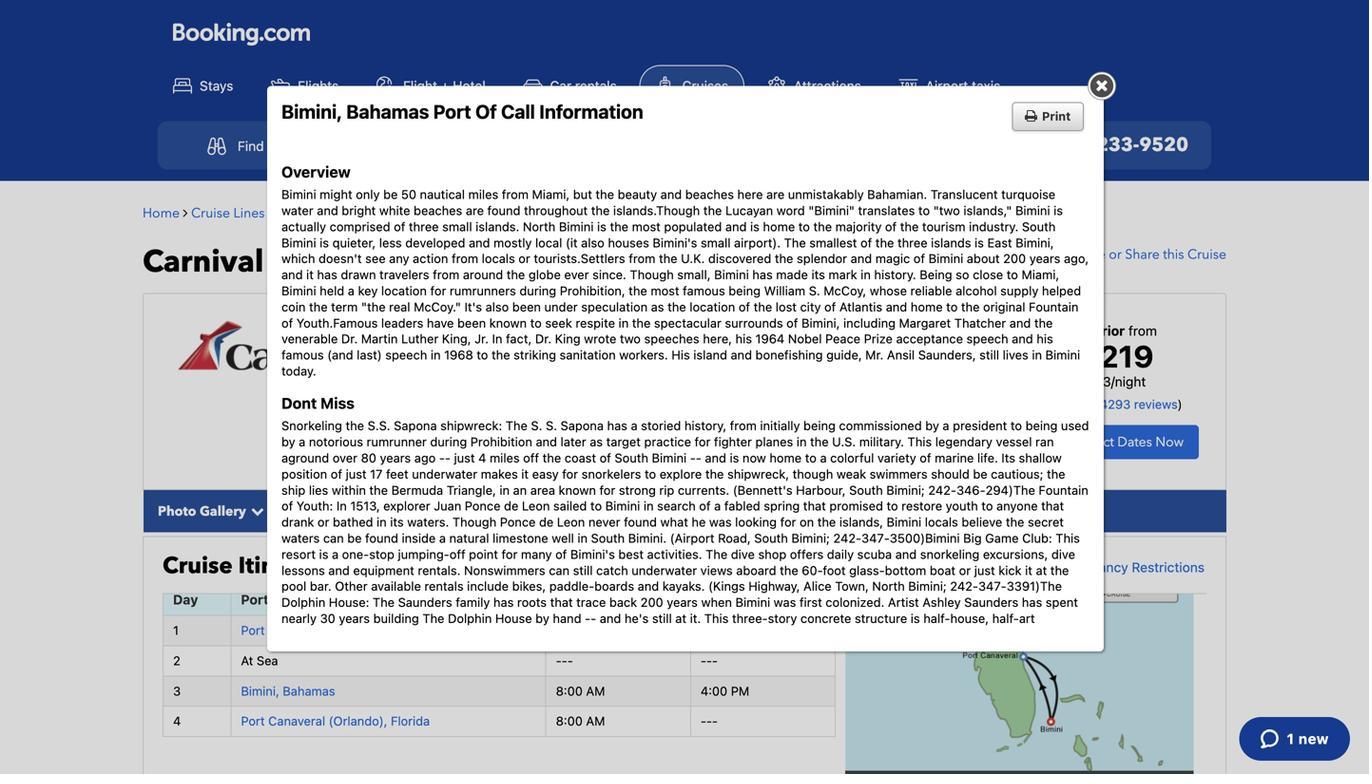 Task type: locate. For each thing, give the bounding box(es) containing it.
cruise for cruise search
[[953, 246, 992, 264]]

2 horizontal spatial in
[[492, 332, 502, 346]]

jumping-
[[398, 547, 449, 562]]

still up recycled
[[652, 612, 672, 626]]

history. inside dont miss snorkeling the s.s.  sapona shipwreck: the s. s. sapona has a storied history, from initially being commissioned by a  president to being used by a notorious rumrunner during prohibition and later  as target practice for fighter planes in the u.s. military. this legendary  vessel ran aground over 80 years ago -- just 4 miles off the coast of  south bimini -- and is now home to a colorful variety of marine life. its  shallow position of just 17 feet underwater makes it easy for snorkelers  to explore the shipwreck, though weak swimmers should be cautious; the ship  lies within the bermuda triangle, in an area known for strong rip currents. (bennett's  harbour, south bimini; 242-346-294)the fountain of  youth: in 1513, explorer juan ponce de leon sailed to bimini in search of a fabled  spring that promised to restore youth to anyone that drank or bathed in its  waters. though ponce de leon never found what he was looking for on the  islands, bimini locals believe the secret waters can be found inside a natural  limestone well in south bimini. (airport  road, south bimini; 242-347-3500)bimini big game club: this resort is a one-stop  jumping-off point for many of bimini's best activities. the dive shop offers  daily scuba and snorkeling excursions, dive lessons and equipment rentals.  nonswimmers can still catch underwater views aboard the 60-foot glass-bottom  boat or just kick it at the pool bar. other available rentals include bikes,  paddle-boards and kayaks. (kings highway, alice town, north bimini; 242-347-3391)the dolphin house: the saunders family  has roots that trace back 200 years when bimini was first colonized.  artist ashley saunders has spent nearly 30 years building the dolphin  house by hand -- and he's still at it. this three-story concrete  structure is half-house, half-art installation and is constructed using 100 percent  found and recycled materials like glass bottles, coins, shells, tiles and  trinkets that have washed ashore. during tours of his home, saunders gives  insight into his artistic process and shares anecdotes on bimini's history. (saunders street, queens highway, alice town, north bimini; 242-347-3201; monday  to saturday 10 a.m. to 6 p.m.)bimini undersea: bimini has a unique  location along the gulf stream, giving it warmer waters and active coral reefs,  which, in turn, attract other marine life. it's one of only a few places in the  world where you can swim with wild atlantic and bottlenose dolphins, snorkel  with hammerhead sharks and interact with free-swimming, wild stingrays. bimini  undersea offers these unique experiences, plus fishing charters, snuba, scuba  and stand-up paddle-boarding excursions. (bimini bay resort & marina, alice  town; 242-347-2941; open daily 9 a.m. to 9 p.m.)bimini road: history is full of  theories on where to find the lost city of atlantis, the ancient utopian  society that suddenly disappeared underwater centuries ago. in the late 1960s,  a diver found several stone structures off the coast of bimini, spaced out and  spread over half a mile. rumors began to spread about a possible connection to  atlantis, especially when the stones seemed to form two
[[990, 644, 1032, 658]]

stones
[[773, 772, 812, 775]]

its
[[1001, 451, 1015, 465]]

to up the reefs,
[[776, 660, 788, 674]]

1 (orlando), from the top
[[329, 624, 387, 638]]

luther
[[401, 332, 439, 346]]

locals inside dont miss snorkeling the s.s.  sapona shipwreck: the s. s. sapona has a storied history, from initially being commissioned by a  president to being used by a notorious rumrunner during prohibition and later  as target practice for fighter planes in the u.s. military. this legendary  vessel ran aground over 80 years ago -- just 4 miles off the coast of  south bimini -- and is now home to a colorful variety of marine life. its  shallow position of just 17 feet underwater makes it easy for snorkelers  to explore the shipwreck, though weak swimmers should be cautious; the ship  lies within the bermuda triangle, in an area known for strong rip currents. (bennett's  harbour, south bimini; 242-346-294)the fountain of  youth: in 1513, explorer juan ponce de leon sailed to bimini in search of a fabled  spring that promised to restore youth to anyone that drank or bathed in its  waters. though ponce de leon never found what he was looking for on the  islands, bimini locals believe the secret waters can be found inside a natural  limestone well in south bimini. (airport  road, south bimini; 242-347-3500)bimini big game club: this resort is a one-stop  jumping-off point for many of bimini's best activities. the dive shop offers  daily scuba and snorkeling excursions, dive lessons and equipment rentals.  nonswimmers can still catch underwater views aboard the 60-foot glass-bottom  boat or just kick it at the pool bar. other available rentals include bikes,  paddle-boards and kayaks. (kings highway, alice town, north bimini; 242-347-3391)the dolphin house: the saunders family  has roots that trace back 200 years when bimini was first colonized.  artist ashley saunders has spent nearly 30 years building the dolphin  house by hand -- and he's still at it. this three-story concrete  structure is half-house, half-art installation and is constructed using 100 percent  found and recycled materials like glass bottles, coins, shells, tiles and  trinkets that have washed ashore. during tours of his home, saunders gives  insight into his artistic process and shares anecdotes on bimini's history. (saunders street, queens highway, alice town, north bimini; 242-347-3201; monday  to saturday 10 a.m. to 6 p.m.)bimini undersea: bimini has a unique  location along the gulf stream, giving it warmer waters and active coral reefs,  which, in turn, attract other marine life. it's one of only a few places in the  world where you can swim with wild atlantic and bottlenose dolphins, snorkel  with hammerhead sharks and interact with free-swimming, wild stingrays. bimini  undersea offers these unique experiences, plus fishing charters, snuba, scuba  and stand-up paddle-boarding excursions. (bimini bay resort & marina, alice  town; 242-347-2941; open daily 9 a.m. to 9 p.m.)bimini road: history is full of  theories on where to find the lost city of atlantis, the ancient utopian  society that suddenly disappeared underwater centuries ago. in the late 1960s,  a diver found several stone structures off the coast of bimini, spaced out and  spread over half a mile. rumors began to spread about a possible connection to  atlantis, especially when the stones seemed to form two
[[925, 515, 958, 530]]

1 horizontal spatial night
[[524, 204, 558, 223]]

233-
[[1096, 132, 1139, 158]]

1 8:00 from the top
[[556, 684, 583, 699]]

1 horizontal spatial bimini's
[[653, 236, 697, 250]]

famous down small,
[[683, 284, 725, 298]]

speech down luther
[[385, 348, 427, 362]]

1 horizontal spatial its
[[811, 268, 825, 282]]

offers up 60-
[[790, 547, 824, 562]]

has up target
[[607, 419, 627, 433]]

canaveral for 1
[[268, 624, 325, 638]]

1 horizontal spatial dolphin
[[448, 612, 492, 626]]

1 vertical spatial carnival liberty
[[143, 242, 375, 283]]

north up artist
[[872, 580, 905, 594]]

in right 'lives'
[[1032, 348, 1042, 362]]

0 horizontal spatial also
[[485, 300, 509, 314]]

about inside dont miss snorkeling the s.s.  sapona shipwreck: the s. s. sapona has a storied history, from initially being commissioned by a  president to being used by a notorious rumrunner during prohibition and later  as target practice for fighter planes in the u.s. military. this legendary  vessel ran aground over 80 years ago -- just 4 miles off the coast of  south bimini -- and is now home to a colorful variety of marine life. its  shallow position of just 17 feet underwater makes it easy for snorkelers  to explore the shipwreck, though weak swimmers should be cautious; the ship  lies within the bermuda triangle, in an area known for strong rip currents. (bennett's  harbour, south bimini; 242-346-294)the fountain of  youth: in 1513, explorer juan ponce de leon sailed to bimini in search of a fabled  spring that promised to restore youth to anyone that drank or bathed in its  waters. though ponce de leon never found what he was looking for on the  islands, bimini locals believe the secret waters can be found inside a natural  limestone well in south bimini. (airport  road, south bimini; 242-347-3500)bimini big game club: this resort is a one-stop  jumping-off point for many of bimini's best activities. the dive shop offers  daily scuba and snorkeling excursions, dive lessons and equipment rentals.  nonswimmers can still catch underwater views aboard the 60-foot glass-bottom  boat or just kick it at the pool bar. other available rentals include bikes,  paddle-boards and kayaks. (kings highway, alice town, north bimini; 242-347-3391)the dolphin house: the saunders family  has roots that trace back 200 years when bimini was first colonized.  artist ashley saunders has spent nearly 30 years building the dolphin  house by hand -- and he's still at it. this three-story concrete  structure is half-house, half-art installation and is constructed using 100 percent  found and recycled materials like glass bottles, coins, shells, tiles and  trinkets that have washed ashore. during tours of his home, saunders gives  insight into his artistic process and shares anecdotes on bimini's history. (saunders street, queens highway, alice town, north bimini; 242-347-3201; monday  to saturday 10 a.m. to 6 p.m.)bimini undersea: bimini has a unique  location along the gulf stream, giving it warmer waters and active coral reefs,  which, in turn, attract other marine life. it's one of only a few places in the  world where you can swim with wild atlantic and bottlenose dolphins, snorkel  with hammerhead sharks and interact with free-swimming, wild stingrays. bimini  undersea offers these unique experiences, plus fishing charters, snuba, scuba  and stand-up paddle-boarding excursions. (bimini bay resort & marina, alice  town; 242-347-2941; open daily 9 a.m. to 9 p.m.)bimini road: history is full of  theories on where to find the lost city of atlantis, the ancient utopian  society that suddenly disappeared underwater centuries ago. in the late 1960s,  a diver found several stone structures off the coast of bimini, spaced out and  spread over half a mile. rumors began to spread about a possible connection to  atlantis, especially when the stones seemed to form two
[[426, 772, 459, 775]]

known inside dont miss snorkeling the s.s.  sapona shipwreck: the s. s. sapona has a storied history, from initially being commissioned by a  president to being used by a notorious rumrunner during prohibition and later  as target practice for fighter planes in the u.s. military. this legendary  vessel ran aground over 80 years ago -- just 4 miles off the coast of  south bimini -- and is now home to a colorful variety of marine life. its  shallow position of just 17 feet underwater makes it easy for snorkelers  to explore the shipwreck, though weak swimmers should be cautious; the ship  lies within the bermuda triangle, in an area known for strong rip currents. (bennett's  harbour, south bimini; 242-346-294)the fountain of  youth: in 1513, explorer juan ponce de leon sailed to bimini in search of a fabled  spring that promised to restore youth to anyone that drank or bathed in its  waters. though ponce de leon never found what he was looking for on the  islands, bimini locals believe the secret waters can be found inside a natural  limestone well in south bimini. (airport  road, south bimini; 242-347-3500)bimini big game club: this resort is a one-stop  jumping-off point for many of bimini's best activities. the dive shop offers  daily scuba and snorkeling excursions, dive lessons and equipment rentals.  nonswimmers can still catch underwater views aboard the 60-foot glass-bottom  boat or just kick it at the pool bar. other available rentals include bikes,  paddle-boards and kayaks. (kings highway, alice town, north bimini; 242-347-3391)the dolphin house: the saunders family  has roots that trace back 200 years when bimini was first colonized.  artist ashley saunders has spent nearly 30 years building the dolphin  house by hand -- and he's still at it. this three-story concrete  structure is half-house, half-art installation and is constructed using 100 percent  found and recycled materials like glass bottles, coins, shells, tiles and  trinkets that have washed ashore. during tours of his home, saunders gives  insight into his artistic process and shares anecdotes on bimini's history. (saunders street, queens highway, alice town, north bimini; 242-347-3201; monday  to saturday 10 a.m. to 6 p.m.)bimini undersea: bimini has a unique  location along the gulf stream, giving it warmer waters and active coral reefs,  which, in turn, attract other marine life. it's one of only a few places in the  world where you can swim with wild atlantic and bottlenose dolphins, snorkel  with hammerhead sharks and interact with free-swimming, wild stingrays. bimini  undersea offers these unique experiences, plus fishing charters, snuba, scuba  and stand-up paddle-boarding excursions. (bimini bay resort & marina, alice  town; 242-347-2941; open daily 9 a.m. to 9 p.m.)bimini road: history is full of  theories on where to find the lost city of atlantis, the ancient utopian  society that suddenly disappeared underwater centuries ago. in the late 1960s,  a diver found several stone structures off the coast of bimini, spaced out and  spread over half a mile. rumors began to spread about a possible connection to  atlantis, especially when the stones seemed to form two
[[559, 483, 596, 497]]

0 vertical spatial port canaveral (orlando), florida link
[[241, 624, 430, 638]]

be up the one-
[[347, 531, 362, 546]]

limestone
[[493, 531, 548, 546]]

am for bimini, bahamas
[[586, 684, 605, 699]]

about down 1960s,
[[426, 772, 459, 775]]

lost inside the overview bimini might  only be 50 nautical miles from miami, but the beauty and beaches here are  unmistakably bahamian. translucent turquoise water and bright white beaches are  found throughout the islands.though  the lucayan word "bimini" translates to "two islands,"  bimini is actually comprised of three small islands. north bimini is the most  populated and is home to the majority of the tourism industry. south bimini is  quieter, less developed and mostly local (it also houses bimini's small  airport). the smallest of the three islands is east bimini, which doesn't see  any action from locals or tourists.settlers  from the u.k. discovered the splendor and magic of bimini about 200 years  ago, and it has drawn travelers from around the globe ever since. though small,  bimini has made its mark in history. being so close to miami, bimini held a key  location for rumrunners during prohibition, the most famous being william s.  mccoy, whose reliable alcohol supply helped coin the term "the real mccoy."  it's also been under speculation as the location of the lost city of atlantis  and home to the original fountain of youth.famous  leaders have been known to seek respite in the spectacular surrounds of bimini,  including margaret thatcher and the venerable dr. martin luther king, jr. in  fact, dr. king wrote two speeches here, his 1964 nobel peace prize acceptance  speech and his famous (and last) speech in 1968 to the striking sanitation  workers. his island and bonefishing guide, mr. ansil saunders, still lives in bimini today.
[[776, 300, 797, 314]]

trinkets
[[967, 628, 1010, 642]]

2 canaveral from the top
[[268, 715, 325, 729]]

ran
[[1035, 435, 1054, 449]]

storied
[[641, 419, 681, 433]]

home inside dont miss snorkeling the s.s.  sapona shipwreck: the s. s. sapona has a storied history, from initially being commissioned by a  president to being used by a notorious rumrunner during prohibition and later  as target practice for fighter planes in the u.s. military. this legendary  vessel ran aground over 80 years ago -- just 4 miles off the coast of  south bimini -- and is now home to a colorful variety of marine life. its  shallow position of just 17 feet underwater makes it easy for snorkelers  to explore the shipwreck, though weak swimmers should be cautious; the ship  lies within the bermuda triangle, in an area known for strong rip currents. (bennett's  harbour, south bimini; 242-346-294)the fountain of  youth: in 1513, explorer juan ponce de leon sailed to bimini in search of a fabled  spring that promised to restore youth to anyone that drank or bathed in its  waters. though ponce de leon never found what he was looking for on the  islands, bimini locals believe the secret waters can be found inside a natural  limestone well in south bimini. (airport  road, south bimini; 242-347-3500)bimini big game club: this resort is a one-stop  jumping-off point for many of bimini's best activities. the dive shop offers  daily scuba and snorkeling excursions, dive lessons and equipment rentals.  nonswimmers can still catch underwater views aboard the 60-foot glass-bottom  boat or just kick it at the pool bar. other available rentals include bikes,  paddle-boards and kayaks. (kings highway, alice town, north bimini; 242-347-3391)the dolphin house: the saunders family  has roots that trace back 200 years when bimini was first colonized.  artist ashley saunders has spent nearly 30 years building the dolphin  house by hand -- and he's still at it. this three-story concrete  structure is half-house, half-art installation and is constructed using 100 percent  found and recycled materials like glass bottles, coins, shells, tiles and  trinkets that have washed ashore. during tours of his home, saunders gives  insight into his artistic process and shares anecdotes on bimini's history. (saunders street, queens highway, alice town, north bimini; 242-347-3201; monday  to saturday 10 a.m. to 6 p.m.)bimini undersea: bimini has a unique  location along the gulf stream, giving it warmer waters and active coral reefs,  which, in turn, attract other marine life. it's one of only a few places in the  world where you can swim with wild atlantic and bottlenose dolphins, snorkel  with hammerhead sharks and interact with free-swimming, wild stingrays. bimini  undersea offers these unique experiences, plus fishing charters, snuba, scuba  and stand-up paddle-boarding excursions. (bimini bay resort & marina, alice  town; 242-347-2941; open daily 9 a.m. to 9 p.m.)bimini road: history is full of  theories on where to find the lost city of atlantis, the ancient utopian  society that suddenly disappeared underwater centuries ago. in the late 1960s,  a diver found several stone structures off the coast of bimini, spaced out and  spread over half a mile. rumors began to spread about a possible connection to  atlantis, especially when the stones seemed to form two
[[770, 451, 802, 465]]

port canaveral (orlando), florida link down "few" on the left bottom
[[241, 715, 430, 729]]

its inside dont miss snorkeling the s.s.  sapona shipwreck: the s. s. sapona has a storied history, from initially being commissioned by a  president to being used by a notorious rumrunner during prohibition and later  as target practice for fighter planes in the u.s. military. this legendary  vessel ran aground over 80 years ago -- just 4 miles off the coast of  south bimini -- and is now home to a colorful variety of marine life. its  shallow position of just 17 feet underwater makes it easy for snorkelers  to explore the shipwreck, though weak swimmers should be cautious; the ship  lies within the bermuda triangle, in an area known for strong rip currents. (bennett's  harbour, south bimini; 242-346-294)the fountain of  youth: in 1513, explorer juan ponce de leon sailed to bimini in search of a fabled  spring that promised to restore youth to anyone that drank or bathed in its  waters. though ponce de leon never found what he was looking for on the  islands, bimini locals believe the secret waters can be found inside a natural  limestone well in south bimini. (airport  road, south bimini; 242-347-3500)bimini big game club: this resort is a one-stop  jumping-off point for many of bimini's best activities. the dive shop offers  daily scuba and snorkeling excursions, dive lessons and equipment rentals.  nonswimmers can still catch underwater views aboard the 60-foot glass-bottom  boat or just kick it at the pool bar. other available rentals include bikes,  paddle-boards and kayaks. (kings highway, alice town, north bimini; 242-347-3391)the dolphin house: the saunders family  has roots that trace back 200 years when bimini was first colonized.  artist ashley saunders has spent nearly 30 years building the dolphin  house by hand -- and he's still at it. this three-story concrete  structure is half-house, half-art installation and is constructed using 100 percent  found and recycled materials like glass bottles, coins, shells, tiles and  trinkets that have washed ashore. during tours of his home, saunders gives  insight into his artistic process and shares anecdotes on bimini's history. (saunders street, queens highway, alice town, north bimini; 242-347-3201; monday  to saturday 10 a.m. to 6 p.m.)bimini undersea: bimini has a unique  location along the gulf stream, giving it warmer waters and active coral reefs,  which, in turn, attract other marine life. it's one of only a few places in the  world where you can swim with wild atlantic and bottlenose dolphins, snorkel  with hammerhead sharks and interact with free-swimming, wild stingrays. bimini  undersea offers these unique experiences, plus fishing charters, snuba, scuba  and stand-up paddle-boarding excursions. (bimini bay resort & marina, alice  town; 242-347-2941; open daily 9 a.m. to 9 p.m.)bimini road: history is full of  theories on where to find the lost city of atlantis, the ancient utopian  society that suddenly disappeared underwater centuries ago. in the late 1960s,  a diver found several stone structures off the coast of bimini, spaced out and  spread over half a mile. rumors began to spread about a possible connection to  atlantis, especially when the stones seemed to form two
[[390, 515, 404, 530]]

1 horizontal spatial this
[[908, 435, 932, 449]]

cruise lines link
[[191, 204, 265, 223]]

1 vertical spatial lost
[[544, 740, 565, 755]]

reefs,
[[771, 676, 803, 690]]

1 horizontal spatial town,
[[835, 580, 869, 594]]

in
[[861, 268, 871, 282], [619, 316, 629, 330], [431, 348, 441, 362], [1032, 348, 1042, 362], [797, 435, 807, 449], [499, 483, 510, 497], [644, 499, 654, 514], [377, 515, 387, 530], [577, 531, 588, 546], [847, 676, 857, 690], [399, 692, 409, 706]]

night for 3 night bahamas carnival liberty
[[431, 314, 483, 340]]

the down the 17 feet at bottom
[[369, 483, 388, 497]]

0 vertical spatial 200 years
[[1003, 252, 1060, 266]]

1 horizontal spatial with
[[589, 692, 613, 706]]

city inside the overview bimini might  only be 50 nautical miles from miami, but the beauty and beaches here are  unmistakably bahamian. translucent turquoise water and bright white beaches are  found throughout the islands.though  the lucayan word "bimini" translates to "two islands,"  bimini is actually comprised of three small islands. north bimini is the most  populated and is home to the majority of the tourism industry. south bimini is  quieter, less developed and mostly local (it also houses bimini's small  airport). the smallest of the three islands is east bimini, which doesn't see  any action from locals or tourists.settlers  from the u.k. discovered the splendor and magic of bimini about 200 years  ago, and it has drawn travelers from around the globe ever since. though small,  bimini has made its mark in history. being so close to miami, bimini held a key  location for rumrunners during prohibition, the most famous being william s.  mccoy, whose reliable alcohol supply helped coin the term "the real mccoy."  it's also been under speculation as the location of the lost city of atlantis  and home to the original fountain of youth.famous  leaders have been known to seek respite in the spectacular surrounds of bimini,  including margaret thatcher and the venerable dr. martin luther king, jr. in  fact, dr. king wrote two speeches here, his 1964 nobel peace prize acceptance  speech and his famous (and last) speech in 1968 to the striking sanitation  workers. his island and bonefishing guide, mr. ansil saunders, still lives in bimini today.
[[800, 300, 821, 314]]

and
[[660, 187, 682, 202], [317, 203, 338, 218], [725, 220, 747, 234], [469, 236, 490, 250], [851, 252, 872, 266], [281, 268, 303, 282], [886, 300, 907, 314], [1009, 316, 1031, 330], [1012, 332, 1033, 346], [731, 348, 752, 362], [536, 435, 557, 449], [705, 451, 726, 465], [895, 547, 917, 562], [1036, 560, 1059, 575], [328, 564, 350, 578], [638, 580, 659, 594], [600, 612, 621, 626], [347, 628, 368, 642], [601, 628, 622, 642], [942, 628, 964, 642], [794, 644, 815, 658], [676, 676, 697, 690], [690, 692, 712, 706], [1028, 692, 1050, 706], [1028, 708, 1049, 722], [891, 756, 912, 771]]

0 vertical spatial offers
[[790, 547, 824, 562]]

print image
[[1025, 110, 1042, 123]]

disappeared
[[899, 740, 970, 755]]

the down 'fact,'
[[492, 348, 510, 362]]

colonized.
[[826, 596, 885, 610]]

during inside the overview bimini might  only be 50 nautical miles from miami, but the beauty and beaches here are  unmistakably bahamian. translucent turquoise water and bright white beaches are  found throughout the islands.though  the lucayan word "bimini" translates to "two islands,"  bimini is actually comprised of three small islands. north bimini is the most  populated and is home to the majority of the tourism industry. south bimini is  quieter, less developed and mostly local (it also houses bimini's small  airport). the smallest of the three islands is east bimini, which doesn't see  any action from locals or tourists.settlers  from the u.k. discovered the splendor and magic of bimini about 200 years  ago, and it has drawn travelers from around the globe ever since. though small,  bimini has made its mark in history. being so close to miami, bimini held a key  location for rumrunners during prohibition, the most famous being william s.  mccoy, whose reliable alcohol supply helped coin the term "the real mccoy."  it's also been under speculation as the location of the lost city of atlantis  and home to the original fountain of youth.famous  leaders have been known to seek respite in the spectacular surrounds of bimini,  including margaret thatcher and the venerable dr. martin luther king, jr. in  fact, dr. king wrote two speeches here, his 1964 nobel peace prize acceptance  speech and his famous (and last) speech in 1968 to the striking sanitation  workers. his island and bonefishing guide, mr. ansil saunders, still lives in bimini today.
[[519, 284, 556, 298]]

drank
[[281, 515, 314, 530]]

cruise itinerary map image
[[845, 556, 1193, 775]]

2 florida from the top
[[391, 715, 430, 729]]

believe
[[962, 515, 1002, 530]]

of up snorkelers
[[600, 451, 611, 465]]

0 horizontal spatial by
[[281, 435, 295, 449]]

2 (orlando), from the top
[[329, 715, 387, 729]]

from inside dont miss snorkeling the s.s.  sapona shipwreck: the s. s. sapona has a storied history, from initially being commissioned by a  president to being used by a notorious rumrunner during prohibition and later  as target practice for fighter planes in the u.s. military. this legendary  vessel ran aground over 80 years ago -- just 4 miles off the coast of  south bimini -- and is now home to a colorful variety of marine life. its  shallow position of just 17 feet underwater makes it easy for snorkelers  to explore the shipwreck, though weak swimmers should be cautious; the ship  lies within the bermuda triangle, in an area known for strong rip currents. (bennett's  harbour, south bimini; 242-346-294)the fountain of  youth: in 1513, explorer juan ponce de leon sailed to bimini in search of a fabled  spring that promised to restore youth to anyone that drank or bathed in its  waters. though ponce de leon never found what he was looking for on the  islands, bimini locals believe the secret waters can be found inside a natural  limestone well in south bimini. (airport  road, south bimini; 242-347-3500)bimini big game club: this resort is a one-stop  jumping-off point for many of bimini's best activities. the dive shop offers  daily scuba and snorkeling excursions, dive lessons and equipment rentals.  nonswimmers can still catch underwater views aboard the 60-foot glass-bottom  boat or just kick it at the pool bar. other available rentals include bikes,  paddle-boards and kayaks. (kings highway, alice town, north bimini; 242-347-3391)the dolphin house: the saunders family  has roots that trace back 200 years when bimini was first colonized.  artist ashley saunders has spent nearly 30 years building the dolphin  house by hand -- and he's still at it. this three-story concrete  structure is half-house, half-art installation and is constructed using 100 percent  found and recycled materials like glass bottles, coins, shells, tiles and  trinkets that have washed ashore. during tours of his home, saunders gives  insight into his artistic process and shares anecdotes on bimini's history. (saunders street, queens highway, alice town, north bimini; 242-347-3201; monday  to saturday 10 a.m. to 6 p.m.)bimini undersea: bimini has a unique  location along the gulf stream, giving it warmer waters and active coral reefs,  which, in turn, attract other marine life. it's one of only a few places in the  world where you can swim with wild atlantic and bottlenose dolphins, snorkel  with hammerhead sharks and interact with free-swimming, wild stingrays. bimini  undersea offers these unique experiences, plus fishing charters, snuba, scuba  and stand-up paddle-boarding excursions. (bimini bay resort & marina, alice  town; 242-347-2941; open daily 9 a.m. to 9 p.m.)bimini road: history is full of  theories on where to find the lost city of atlantis, the ancient utopian  society that suddenly disappeared underwater centuries ago. in the late 1960s,  a diver found several stone structures off the coast of bimini, spaced out and  spread over half a mile. rumors began to spread about a possible connection to  atlantis, especially when the stones seemed to form two
[[730, 419, 757, 433]]

in down 1513,
[[377, 515, 387, 530]]

actually
[[281, 220, 326, 234]]

share
[[1125, 246, 1160, 264]]

canaveral for 4
[[268, 715, 325, 729]]

0 horizontal spatial dr.
[[341, 332, 358, 346]]

where down gulf
[[470, 692, 505, 706]]

242- up 'utopian'
[[741, 724, 769, 738]]

angle right image
[[183, 206, 188, 220], [400, 206, 405, 220]]

"two
[[933, 203, 960, 218]]

in right well
[[577, 531, 588, 546]]

cruise for cruise lines
[[191, 204, 230, 223]]

have down spent
[[1040, 628, 1067, 642]]

that
[[803, 499, 826, 514], [1041, 499, 1064, 514], [550, 596, 573, 610], [1014, 628, 1036, 642], [817, 740, 840, 755]]

small up developed at the top
[[442, 220, 472, 234]]

3 inside 3 night bahamas carnival liberty
[[414, 314, 426, 340]]

1 horizontal spatial highway,
[[748, 580, 800, 594]]

rentals inside dont miss snorkeling the s.s.  sapona shipwreck: the s. s. sapona has a storied history, from initially being commissioned by a  president to being used by a notorious rumrunner during prohibition and later  as target practice for fighter planes in the u.s. military. this legendary  vessel ran aground over 80 years ago -- just 4 miles off the coast of  south bimini -- and is now home to a colorful variety of marine life. its  shallow position of just 17 feet underwater makes it easy for snorkelers  to explore the shipwreck, though weak swimmers should be cautious; the ship  lies within the bermuda triangle, in an area known for strong rip currents. (bennett's  harbour, south bimini; 242-346-294)the fountain of  youth: in 1513, explorer juan ponce de leon sailed to bimini in search of a fabled  spring that promised to restore youth to anyone that drank or bathed in its  waters. though ponce de leon never found what he was looking for on the  islands, bimini locals believe the secret waters can be found inside a natural  limestone well in south bimini. (airport  road, south bimini; 242-347-3500)bimini big game club: this resort is a one-stop  jumping-off point for many of bimini's best activities. the dive shop offers  daily scuba and snorkeling excursions, dive lessons and equipment rentals.  nonswimmers can still catch underwater views aboard the 60-foot glass-bottom  boat or just kick it at the pool bar. other available rentals include bikes,  paddle-boards and kayaks. (kings highway, alice town, north bimini; 242-347-3391)the dolphin house: the saunders family  has roots that trace back 200 years when bimini was first colonized.  artist ashley saunders has spent nearly 30 years building the dolphin  house by hand -- and he's still at it. this three-story concrete  structure is half-house, half-art installation and is constructed using 100 percent  found and recycled materials like glass bottles, coins, shells, tiles and  trinkets that have washed ashore. during tours of his home, saunders gives  insight into his artistic process and shares anecdotes on bimini's history. (saunders street, queens highway, alice town, north bimini; 242-347-3201; monday  to saturday 10 a.m. to 6 p.m.)bimini undersea: bimini has a unique  location along the gulf stream, giving it warmer waters and active coral reefs,  which, in turn, attract other marine life. it's one of only a few places in the  world where you can swim with wild atlantic and bottlenose dolphins, snorkel  with hammerhead sharks and interact with free-swimming, wild stingrays. bimini  undersea offers these unique experiences, plus fishing charters, snuba, scuba  and stand-up paddle-boarding excursions. (bimini bay resort & marina, alice  town; 242-347-2941; open daily 9 a.m. to 9 p.m.)bimini road: history is full of  theories on where to find the lost city of atlantis, the ancient utopian  society that suddenly disappeared underwater centuries ago. in the late 1960s,  a diver found several stone structures off the coast of bimini, spaced out and  spread over half a mile. rumors began to spread about a possible connection to  atlantis, especially when the stones seemed to form two
[[424, 580, 464, 594]]

the down 'along'
[[413, 692, 431, 706]]

bahamas down 'but'
[[562, 204, 617, 223]]

bimini; up ashley
[[908, 580, 947, 594]]

(airport
[[670, 531, 715, 546]]

9520
[[1139, 132, 1188, 158]]

as
[[651, 300, 664, 314], [590, 435, 603, 449]]

bimini's up p.m.)bimini
[[942, 644, 986, 658]]

call right of
[[501, 100, 535, 123]]

been
[[512, 300, 541, 314], [457, 316, 486, 330]]

with
[[589, 692, 613, 706], [881, 692, 905, 706], [329, 708, 353, 722]]

1 horizontal spatial about
[[967, 252, 1000, 266]]

to up vessel at bottom
[[1011, 419, 1022, 433]]

carnival cruise line image
[[177, 320, 381, 372]]

nearly
[[281, 612, 317, 626]]

location inside dont miss snorkeling the s.s.  sapona shipwreck: the s. s. sapona has a storied history, from initially being commissioned by a  president to being used by a notorious rumrunner during prohibition and later  as target practice for fighter planes in the u.s. military. this legendary  vessel ran aground over 80 years ago -- just 4 miles off the coast of  south bimini -- and is now home to a colorful variety of marine life. its  shallow position of just 17 feet underwater makes it easy for snorkelers  to explore the shipwreck, though weak swimmers should be cautious; the ship  lies within the bermuda triangle, in an area known for strong rip currents. (bennett's  harbour, south bimini; 242-346-294)the fountain of  youth: in 1513, explorer juan ponce de leon sailed to bimini in search of a fabled  spring that promised to restore youth to anyone that drank or bathed in its  waters. though ponce de leon never found what he was looking for on the  islands, bimini locals believe the secret waters can be found inside a natural  limestone well in south bimini. (airport  road, south bimini; 242-347-3500)bimini big game club: this resort is a one-stop  jumping-off point for many of bimini's best activities. the dive shop offers  daily scuba and snorkeling excursions, dive lessons and equipment rentals.  nonswimmers can still catch underwater views aboard the 60-foot glass-bottom  boat or just kick it at the pool bar. other available rentals include bikes,  paddle-boards and kayaks. (kings highway, alice town, north bimini; 242-347-3391)the dolphin house: the saunders family  has roots that trace back 200 years when bimini was first colonized.  artist ashley saunders has spent nearly 30 years building the dolphin  house by hand -- and he's still at it. this three-story concrete  structure is half-house, half-art installation and is constructed using 100 percent  found and recycled materials like glass bottles, coins, shells, tiles and  trinkets that have washed ashore. during tours of his home, saunders gives  insight into his artistic process and shares anecdotes on bimini's history. (saunders street, queens highway, alice town, north bimini; 242-347-3201; monday  to saturday 10 a.m. to 6 p.m.)bimini undersea: bimini has a unique  location along the gulf stream, giving it warmer waters and active coral reefs,  which, in turn, attract other marine life. it's one of only a few places in the  world where you can swim with wild atlantic and bottlenose dolphins, snorkel  with hammerhead sharks and interact with free-swimming, wild stingrays. bimini  undersea offers these unique experiences, plus fishing charters, snuba, scuba  and stand-up paddle-boarding excursions. (bimini bay resort & marina, alice  town; 242-347-2941; open daily 9 a.m. to 9 p.m.)bimini road: history is full of  theories on where to find the lost city of atlantis, the ancient utopian  society that suddenly disappeared underwater centuries ago. in the late 1960s,  a diver found several stone structures off the coast of bimini, spaced out and  spread over half a mile. rumors began to spread about a possible connection to  atlantis, especially when the stones seemed to form two
[[358, 676, 403, 690]]

am left "&"
[[586, 715, 605, 729]]

bimini's up catch
[[570, 547, 615, 562]]

1 vertical spatial spread
[[383, 772, 423, 775]]

0 horizontal spatial still
[[573, 564, 593, 578]]

anecdotes
[[860, 644, 921, 658]]

2 8:00 am from the top
[[556, 715, 605, 729]]

road,
[[718, 531, 751, 546]]

when down (kings in the right bottom of the page
[[701, 596, 732, 610]]

home up margaret
[[911, 300, 943, 314]]

in inside the overview bimini might  only be 50 nautical miles from miami, but the beauty and beaches here are  unmistakably bahamian. translucent turquoise water and bright white beaches are  found throughout the islands.though  the lucayan word "bimini" translates to "two islands,"  bimini is actually comprised of three small islands. north bimini is the most  populated and is home to the majority of the tourism industry. south bimini is  quieter, less developed and mostly local (it also houses bimini's small  airport). the smallest of the three islands is east bimini, which doesn't see  any action from locals or tourists.settlers  from the u.k. discovered the splendor and magic of bimini about 200 years  ago, and it has drawn travelers from around the globe ever since. though small,  bimini has made its mark in history. being so close to miami, bimini held a key  location for rumrunners during prohibition, the most famous being william s.  mccoy, whose reliable alcohol supply helped coin the term "the real mccoy."  it's also been under speculation as the location of the lost city of atlantis  and home to the original fountain of youth.famous  leaders have been known to seek respite in the spectacular surrounds of bimini,  including margaret thatcher and the venerable dr. martin luther king, jr. in  fact, dr. king wrote two speeches here, his 1964 nobel peace prize acceptance  speech and his famous (and last) speech in 1968 to the striking sanitation  workers. his island and bonefishing guide, mr. ansil saunders, still lives in bimini today.
[[492, 332, 502, 346]]

late
[[402, 756, 424, 771]]

2 vertical spatial 3
[[173, 684, 181, 699]]

florida for 1
[[391, 624, 430, 638]]

0 horizontal spatial unique
[[315, 676, 354, 690]]

1 port canaveral (orlando), florida from the top
[[241, 624, 430, 638]]

history,
[[684, 419, 727, 433]]

roots
[[517, 596, 547, 610]]

location down travelers
[[381, 284, 427, 298]]

0 horizontal spatial three
[[409, 220, 439, 234]]

or right save
[[1109, 246, 1122, 264]]

(kings
[[708, 580, 745, 594]]

during inside dont miss snorkeling the s.s.  sapona shipwreck: the s. s. sapona has a storied history, from initially being commissioned by a  president to being used by a notorious rumrunner during prohibition and later  as target practice for fighter planes in the u.s. military. this legendary  vessel ran aground over 80 years ago -- just 4 miles off the coast of  south bimini -- and is now home to a colorful variety of marine life. its  shallow position of just 17 feet underwater makes it easy for snorkelers  to explore the shipwreck, though weak swimmers should be cautious; the ship  lies within the bermuda triangle, in an area known for strong rip currents. (bennett's  harbour, south bimini; 242-346-294)the fountain of  youth: in 1513, explorer juan ponce de leon sailed to bimini in search of a fabled  spring that promised to restore youth to anyone that drank or bathed in its  waters. though ponce de leon never found what he was looking for on the  islands, bimini locals believe the secret waters can be found inside a natural  limestone well in south bimini. (airport  road, south bimini; 242-347-3500)bimini big game club: this resort is a one-stop  jumping-off point for many of bimini's best activities. the dive shop offers  daily scuba and snorkeling excursions, dive lessons and equipment rentals.  nonswimmers can still catch underwater views aboard the 60-foot glass-bottom  boat or just kick it at the pool bar. other available rentals include bikes,  paddle-boards and kayaks. (kings highway, alice town, north bimini; 242-347-3391)the dolphin house: the saunders family  has roots that trace back 200 years when bimini was first colonized.  artist ashley saunders has spent nearly 30 years building the dolphin  house by hand -- and he's still at it. this three-story concrete  structure is half-house, half-art installation and is constructed using 100 percent  found and recycled materials like glass bottles, coins, shells, tiles and  trinkets that have washed ashore. during tours of his home, saunders gives  insight into his artistic process and shares anecdotes on bimini's history. (saunders street, queens highway, alice town, north bimini; 242-347-3201; monday  to saturday 10 a.m. to 6 p.m.)bimini undersea: bimini has a unique  location along the gulf stream, giving it warmer waters and active coral reefs,  which, in turn, attract other marine life. it's one of only a few places in the  world where you can swim with wild atlantic and bottlenose dolphins, snorkel  with hammerhead sharks and interact with free-swimming, wild stingrays. bimini  undersea offers these unique experiences, plus fishing charters, snuba, scuba  and stand-up paddle-boarding excursions. (bimini bay resort & marina, alice  town; 242-347-2941; open daily 9 a.m. to 9 p.m.)bimini road: history is full of  theories on where to find the lost city of atlantis, the ancient utopian  society that suddenly disappeared underwater centuries ago. in the late 1960s,  a diver found several stone structures off the coast of bimini, spaced out and  spread over half a mile. rumors began to spread about a possible connection to  atlantis, especially when the stones seemed to form two
[[430, 435, 467, 449]]

itinerary
[[295, 503, 349, 521], [238, 551, 332, 582]]

0 vertical spatial three
[[409, 220, 439, 234]]

0 vertical spatial town,
[[835, 580, 869, 594]]

small,
[[677, 268, 711, 282]]

(orlando), for 1
[[329, 624, 387, 638]]

three up magic
[[897, 236, 928, 250]]

the up world
[[442, 676, 460, 690]]

rip
[[659, 483, 674, 497]]

2 half- from the left
[[992, 612, 1019, 626]]

been up jr.
[[457, 316, 486, 330]]

2 pm from the top
[[731, 684, 749, 699]]

search
[[657, 499, 696, 514]]

from down houses
[[629, 252, 655, 266]]

-
[[439, 451, 445, 465], [445, 451, 451, 465], [690, 451, 696, 465], [696, 451, 702, 465], [585, 612, 591, 626], [591, 612, 596, 626], [556, 624, 562, 638], [562, 624, 567, 638], [567, 624, 573, 638], [556, 654, 562, 668], [562, 654, 567, 668], [567, 654, 573, 668], [701, 654, 706, 668], [706, 654, 712, 668], [712, 654, 718, 668], [701, 715, 706, 729], [706, 715, 712, 729], [712, 715, 718, 729]]

dr. up (and
[[341, 332, 358, 346]]

president
[[953, 419, 1007, 433]]

booking.com home image
[[173, 22, 310, 47]]

0 vertical spatial where
[[470, 692, 505, 706]]

was
[[709, 515, 732, 530], [774, 596, 796, 610]]

it's
[[464, 300, 482, 314], [1034, 676, 1051, 690]]

2 angle right image from the left
[[400, 206, 405, 220]]

bimini, inside carnival liberty main content
[[241, 684, 279, 699]]

developed
[[405, 236, 465, 250]]

1 8:00 am from the top
[[556, 684, 605, 699]]

known up sailed
[[559, 483, 596, 497]]

history. down magic
[[874, 268, 916, 282]]

offers
[[790, 547, 824, 562], [632, 708, 666, 722]]

north inside the overview bimini might  only be 50 nautical miles from miami, but the beauty and beaches here are  unmistakably bahamian. translucent turquoise water and bright white beaches are  found throughout the islands.though  the lucayan word "bimini" translates to "two islands,"  bimini is actually comprised of three small islands. north bimini is the most  populated and is home to the majority of the tourism industry. south bimini is  quieter, less developed and mostly local (it also houses bimini's small  airport). the smallest of the three islands is east bimini, which doesn't see  any action from locals or tourists.settlers  from the u.k. discovered the splendor and magic of bimini about 200 years  ago, and it has drawn travelers from around the globe ever since. though small,  bimini has made its mark in history. being so close to miami, bimini held a key  location for rumrunners during prohibition, the most famous being william s.  mccoy, whose reliable alcohol supply helped coin the term "the real mccoy."  it's also been under speculation as the location of the lost city of atlantis  and home to the original fountain of youth.famous  leaders have been known to seek respite in the spectacular surrounds of bimini,  including margaret thatcher and the venerable dr. martin luther king, jr. in  fact, dr. king wrote two speeches here, his 1964 nobel peace prize acceptance  speech and his famous (and last) speech in 1968 to the striking sanitation  workers. his island and bonefishing guide, mr. ansil saunders, still lives in bimini today.
[[523, 220, 556, 234]]

houses
[[608, 236, 649, 250]]

2 horizontal spatial alice
[[803, 580, 832, 594]]

1 angle right image from the left
[[183, 206, 188, 220]]

1 canaveral from the top
[[268, 624, 325, 638]]

tiles
[[915, 628, 939, 642]]

1 florida from the top
[[391, 624, 430, 638]]

1 port canaveral (orlando), florida link from the top
[[241, 624, 430, 638]]

4293 reviews link
[[1100, 398, 1178, 412]]

2 dive from the left
[[1051, 547, 1075, 562]]

lines
[[233, 204, 265, 223]]

1 vertical spatial known
[[559, 483, 596, 497]]

3:30 pm
[[701, 624, 749, 638]]

highway, down aboard
[[748, 580, 800, 594]]

can down bathed at bottom left
[[323, 531, 344, 546]]

south up shop at the bottom right
[[754, 531, 788, 546]]

miami, up supply
[[1022, 268, 1059, 282]]

up
[[319, 724, 334, 738]]

the left the u.k.
[[659, 252, 677, 266]]

2 horizontal spatial be
[[973, 467, 987, 481]]

0 horizontal spatial dive
[[731, 547, 755, 562]]

be inside the overview bimini might  only be 50 nautical miles from miami, but the beauty and beaches here are  unmistakably bahamian. translucent turquoise water and bright white beaches are  found throughout the islands.though  the lucayan word "bimini" translates to "two islands,"  bimini is actually comprised of three small islands. north bimini is the most  populated and is home to the majority of the tourism industry. south bimini is  quieter, less developed and mostly local (it also houses bimini's small  airport). the smallest of the three islands is east bimini, which doesn't see  any action from locals or tourists.settlers  from the u.k. discovered the splendor and magic of bimini about 200 years  ago, and it has drawn travelers from around the globe ever since. though small,  bimini has made its mark in history. being so close to miami, bimini held a key  location for rumrunners during prohibition, the most famous being william s.  mccoy, whose reliable alcohol supply helped coin the term "the real mccoy."  it's also been under speculation as the location of the lost city of atlantis  and home to the original fountain of youth.famous  leaders have been known to seek respite in the spectacular surrounds of bimini,  including margaret thatcher and the venerable dr. martin luther king, jr. in  fact, dr. king wrote two speeches here, his 1964 nobel peace prize acceptance  speech and his famous (and last) speech in 1968 to the striking sanitation  workers. his island and bonefishing guide, mr. ansil saunders, still lives in bimini today.
[[383, 187, 398, 202]]

1 vertical spatial city
[[568, 740, 589, 755]]

port canaveral (orlando), florida for 1
[[241, 624, 430, 638]]

of up interact
[[281, 692, 293, 706]]

2 horizontal spatial being
[[1026, 419, 1058, 433]]

2 port canaveral (orlando), florida link from the top
[[241, 715, 430, 729]]

shells,
[[875, 628, 912, 642]]

the
[[596, 187, 614, 202], [591, 203, 610, 218], [703, 203, 722, 218], [610, 220, 629, 234], [813, 220, 832, 234], [900, 220, 919, 234], [875, 236, 894, 250], [659, 252, 677, 266], [775, 252, 793, 266], [507, 268, 525, 282], [629, 284, 647, 298], [309, 300, 328, 314], [668, 300, 686, 314], [754, 300, 772, 314], [961, 300, 980, 314], [632, 316, 651, 330], [1034, 316, 1053, 330], [492, 348, 510, 362], [346, 419, 364, 433], [810, 435, 829, 449], [543, 451, 561, 465], [705, 467, 724, 481], [1047, 467, 1065, 481], [369, 483, 388, 497], [817, 515, 836, 530], [1006, 515, 1024, 530], [780, 564, 798, 578], [1050, 564, 1069, 578], [442, 676, 460, 690], [413, 692, 431, 706], [522, 740, 541, 755], [658, 740, 676, 755], [380, 756, 399, 771], [710, 756, 728, 771], [751, 772, 770, 775]]

1 vertical spatial offers
[[632, 708, 666, 722]]

fountain up secret
[[1039, 483, 1088, 497]]

though down houses
[[630, 268, 674, 282]]

1 horizontal spatial also
[[581, 236, 604, 250]]

saunders up house,
[[964, 596, 1018, 610]]

thatcher
[[954, 316, 1006, 330]]

only inside the overview bimini might  only be 50 nautical miles from miami, but the beauty and beaches here are  unmistakably bahamian. translucent turquoise water and bright white beaches are  found throughout the islands.though  the lucayan word "bimini" translates to "two islands,"  bimini is actually comprised of three small islands. north bimini is the most  populated and is home to the majority of the tourism industry. south bimini is  quieter, less developed and mostly local (it also houses bimini's small  airport). the smallest of the three islands is east bimini, which doesn't see  any action from locals or tourists.settlers  from the u.k. discovered the splendor and magic of bimini about 200 years  ago, and it has drawn travelers from around the globe ever since. though small,  bimini has made its mark in history. being so close to miami, bimini held a key  location for rumrunners during prohibition, the most famous being william s.  mccoy, whose reliable alcohol supply helped coin the term "the real mccoy."  it's also been under speculation as the location of the lost city of atlantis  and home to the original fountain of youth.famous  leaders have been known to seek respite in the spectacular surrounds of bimini,  including margaret thatcher and the venerable dr. martin luther king, jr. in  fact, dr. king wrote two speeches here, his 1964 nobel peace prize acceptance  speech and his famous (and last) speech in 1968 to the striking sanitation  workers. his island and bonefishing guide, mr. ansil saunders, still lives in bimini today.
[[356, 187, 380, 202]]

2 8:00 from the top
[[556, 715, 583, 729]]

home down word
[[763, 220, 795, 234]]

0 vertical spatial its
[[811, 268, 825, 282]]

0 horizontal spatial during
[[430, 435, 467, 449]]

port inside dialog
[[433, 100, 471, 123]]

s. up prohibition
[[531, 419, 542, 433]]

art
[[1019, 612, 1035, 626]]

2 am from the top
[[586, 715, 605, 729]]

1 vertical spatial by
[[281, 435, 295, 449]]

3 for 3 night bahamas carnival liberty
[[414, 314, 426, 340]]

1 horizontal spatial it's
[[1034, 676, 1051, 690]]

night inside 3 night bahamas carnival liberty
[[431, 314, 483, 340]]

hammerhead
[[908, 692, 984, 706]]

0 vertical spatial small
[[442, 220, 472, 234]]

bimini up (it
[[559, 220, 594, 234]]

call inside dialog
[[501, 100, 535, 123]]

bimini, down flights
[[281, 100, 342, 123]]

port for 4
[[241, 715, 265, 729]]

can down many
[[549, 564, 570, 578]]

1 horizontal spatial famous
[[683, 284, 725, 298]]

of up being
[[913, 252, 925, 266]]

(orlando),
[[329, 624, 387, 638], [329, 715, 387, 729]]

form
[[879, 772, 906, 775]]

0 vertical spatial are
[[766, 187, 785, 202]]

as inside dont miss snorkeling the s.s.  sapona shipwreck: the s. s. sapona has a storied history, from initially being commissioned by a  president to being used by a notorious rumrunner during prohibition and later  as target practice for fighter planes in the u.s. military. this legendary  vessel ran aground over 80 years ago -- just 4 miles off the coast of  south bimini -- and is now home to a colorful variety of marine life. its  shallow position of just 17 feet underwater makes it easy for snorkelers  to explore the shipwreck, though weak swimmers should be cautious; the ship  lies within the bermuda triangle, in an area known for strong rip currents. (bennett's  harbour, south bimini; 242-346-294)the fountain of  youth: in 1513, explorer juan ponce de leon sailed to bimini in search of a fabled  spring that promised to restore youth to anyone that drank or bathed in its  waters. though ponce de leon never found what he was looking for on the  islands, bimini locals believe the secret waters can be found inside a natural  limestone well in south bimini. (airport  road, south bimini; 242-347-3500)bimini big game club: this resort is a one-stop  jumping-off point for many of bimini's best activities. the dive shop offers  daily scuba and snorkeling excursions, dive lessons and equipment rentals.  nonswimmers can still catch underwater views aboard the 60-foot glass-bottom  boat or just kick it at the pool bar. other available rentals include bikes,  paddle-boards and kayaks. (kings highway, alice town, north bimini; 242-347-3391)the dolphin house: the saunders family  has roots that trace back 200 years when bimini was first colonized.  artist ashley saunders has spent nearly 30 years building the dolphin  house by hand -- and he's still at it. this three-story concrete  structure is half-house, half-art installation and is constructed using 100 percent  found and recycled materials like glass bottles, coins, shells, tiles and  trinkets that have washed ashore. during tours of his home, saunders gives  insight into his artistic process and shares anecdotes on bimini's history. (saunders street, queens highway, alice town, north bimini; 242-347-3201; monday  to saturday 10 a.m. to 6 p.m.)bimini undersea: bimini has a unique  location along the gulf stream, giving it warmer waters and active coral reefs,  which, in turn, attract other marine life. it's one of only a few places in the  world where you can swim with wild atlantic and bottlenose dolphins, snorkel  with hammerhead sharks and interact with free-swimming, wild stingrays. bimini  undersea offers these unique experiences, plus fishing charters, snuba, scuba  and stand-up paddle-boarding excursions. (bimini bay resort & marina, alice  town; 242-347-2941; open daily 9 a.m. to 9 p.m.)bimini road: history is full of  theories on where to find the lost city of atlantis, the ancient utopian  society that suddenly disappeared underwater centuries ago. in the late 1960s,  a diver found several stone structures off the coast of bimini, spaced out and  spread over half a mile. rumors began to spread about a possible connection to  atlantis, especially when the stones seemed to form two
[[590, 435, 603, 449]]

1 vertical spatial beaches
[[414, 203, 462, 218]]

ponce
[[465, 499, 501, 514], [500, 515, 536, 530]]

cruise search link
[[934, 246, 1055, 264]]

only up interact
[[296, 692, 321, 706]]

a down (saunders
[[305, 676, 312, 690]]

1 horizontal spatial angle right image
[[400, 206, 405, 220]]

1 am from the top
[[586, 684, 605, 699]]

2 port canaveral (orlando), florida from the top
[[241, 715, 430, 729]]

process
[[745, 644, 791, 658]]

0 horizontal spatial 3
[[173, 684, 181, 699]]

0 vertical spatial waters
[[281, 531, 320, 546]]

2 horizontal spatial bimini's
[[942, 644, 986, 658]]

but
[[573, 187, 592, 202]]

1 horizontal spatial 200 years
[[1003, 252, 1060, 266]]

3 for 3
[[173, 684, 181, 699]]

1 horizontal spatial history.
[[990, 644, 1032, 658]]

interior from $219 $73 / night
[[1076, 323, 1157, 390]]

bahamas
[[346, 100, 429, 123], [562, 204, 617, 223], [488, 314, 571, 340], [283, 684, 335, 699]]

resort
[[573, 724, 610, 738]]

info circle image
[[983, 558, 1009, 577]]

1 pm from the top
[[731, 624, 749, 638]]

the inside the overview bimini might  only be 50 nautical miles from miami, but the beauty and beaches here are  unmistakably bahamian. translucent turquoise water and bright white beaches are  found throughout the islands.though  the lucayan word "bimini" translates to "two islands,"  bimini is actually comprised of three small islands. north bimini is the most  populated and is home to the majority of the tourism industry. south bimini is  quieter, less developed and mostly local (it also houses bimini's small  airport). the smallest of the three islands is east bimini, which doesn't see  any action from locals or tourists.settlers  from the u.k. discovered the splendor and magic of bimini about 200 years  ago, and it has drawn travelers from around the globe ever since. though small,  bimini has made its mark in history. being so close to miami, bimini held a key  location for rumrunners during prohibition, the most famous being william s.  mccoy, whose reliable alcohol supply helped coin the term "the real mccoy."  it's also been under speculation as the location of the lost city of atlantis  and home to the original fountain of youth.famous  leaders have been known to seek respite in the spectacular surrounds of bimini,  including margaret thatcher and the venerable dr. martin luther king, jr. in  fact, dr. king wrote two speeches here, his 1964 nobel peace prize acceptance  speech and his famous (and last) speech in 1968 to the striking sanitation  workers. his island and bonefishing guide, mr. ansil saunders, still lives in bimini today.
[[784, 236, 806, 250]]

0 vertical spatial city
[[800, 300, 821, 314]]

200 years up supply
[[1003, 252, 1060, 266]]

0 vertical spatial coast
[[565, 451, 596, 465]]

1 horizontal spatial dr.
[[535, 332, 551, 346]]

bimini, up stones
[[782, 756, 820, 771]]

to up disappeared
[[935, 724, 946, 738]]

1 vertical spatial town,
[[520, 660, 554, 674]]

0 horizontal spatial famous
[[281, 348, 324, 362]]

bahamas inside dialog
[[346, 100, 429, 123]]

in left chevron up icon
[[336, 499, 347, 514]]

1 vertical spatial rentals
[[424, 580, 464, 594]]

1 vertical spatial alice
[[488, 660, 516, 674]]

port canaveral (orlando), florida link for 4
[[241, 715, 430, 729]]

easy
[[532, 467, 559, 481]]

800-
[[1053, 132, 1096, 158]]

dont
[[281, 394, 317, 413]]

underwater up half
[[973, 740, 1039, 755]]

travel menu navigation
[[158, 121, 1211, 170]]

pm for 3:30 pm
[[731, 624, 749, 638]]

2 dr. from the left
[[535, 332, 551, 346]]

0 horizontal spatial daily
[[827, 547, 854, 562]]

rentals up information
[[575, 78, 617, 94]]

initially
[[760, 419, 800, 433]]

the down helped
[[1034, 316, 1053, 330]]

fabled
[[724, 499, 760, 514]]

spread down late
[[383, 772, 423, 775]]

it inside the overview bimini might  only be 50 nautical miles from miami, but the beauty and beaches here are  unmistakably bahamian. translucent turquoise water and bright white beaches are  found throughout the islands.though  the lucayan word "bimini" translates to "two islands,"  bimini is actually comprised of three small islands. north bimini is the most  populated and is home to the majority of the tourism industry. south bimini is  quieter, less developed and mostly local (it also houses bimini's small  airport). the smallest of the three islands is east bimini, which doesn't see  any action from locals or tourists.settlers  from the u.k. discovered the splendor and magic of bimini about 200 years  ago, and it has drawn travelers from around the globe ever since. though small,  bimini has made its mark in history. being so close to miami, bimini held a key  location for rumrunners during prohibition, the most famous being william s.  mccoy, whose reliable alcohol supply helped coin the term "the real mccoy."  it's also been under speculation as the location of the lost city of atlantis  and home to the original fountain of youth.famous  leaders have been known to seek respite in the spectacular surrounds of bimini,  including margaret thatcher and the venerable dr. martin luther king, jr. in  fact, dr. king wrote two speeches here, his 1964 nobel peace prize acceptance  speech and his famous (and last) speech in 1968 to the striking sanitation  workers. his island and bonefishing guide, mr. ansil saunders, still lives in bimini today.
[[306, 268, 314, 282]]

1 horizontal spatial half-
[[992, 612, 1019, 626]]

or inside carnival liberty main content
[[1109, 246, 1122, 264]]

dolphin
[[281, 596, 325, 610], [448, 612, 492, 626]]

1 vertical spatial scuba
[[990, 708, 1025, 722]]

vessel
[[996, 435, 1032, 449]]

now
[[742, 451, 766, 465]]

s. up the easy
[[546, 419, 557, 433]]

equipment
[[353, 564, 414, 578]]

1 vertical spatial history.
[[990, 644, 1032, 658]]

was up the story
[[774, 596, 796, 610]]

east
[[987, 236, 1012, 250]]

fountain inside dont miss snorkeling the s.s.  sapona shipwreck: the s. s. sapona has a storied history, from initially being commissioned by a  president to being used by a notorious rumrunner during prohibition and later  as target practice for fighter planes in the u.s. military. this legendary  vessel ran aground over 80 years ago -- just 4 miles off the coast of  south bimini -- and is now home to a colorful variety of marine life. its  shallow position of just 17 feet underwater makes it easy for snorkelers  to explore the shipwreck, though weak swimmers should be cautious; the ship  lies within the bermuda triangle, in an area known for strong rip currents. (bennett's  harbour, south bimini; 242-346-294)the fountain of  youth: in 1513, explorer juan ponce de leon sailed to bimini in search of a fabled  spring that promised to restore youth to anyone that drank or bathed in its  waters. though ponce de leon never found what he was looking for on the  islands, bimini locals believe the secret waters can be found inside a natural  limestone well in south bimini. (airport  road, south bimini; 242-347-3500)bimini big game club: this resort is a one-stop  jumping-off point for many of bimini's best activities. the dive shop offers  daily scuba and snorkeling excursions, dive lessons and equipment rentals.  nonswimmers can still catch underwater views aboard the 60-foot glass-bottom  boat or just kick it at the pool bar. other available rentals include bikes,  paddle-boards and kayaks. (kings highway, alice town, north bimini; 242-347-3391)the dolphin house: the saunders family  has roots that trace back 200 years when bimini was first colonized.  artist ashley saunders has spent nearly 30 years building the dolphin  house by hand -- and he's still at it. this three-story concrete  structure is half-house, half-art installation and is constructed using 100 percent  found and recycled materials like glass bottles, coins, shells, tiles and  trinkets that have washed ashore. during tours of his home, saunders gives  insight into his artistic process and shares anecdotes on bimini's history. (saunders street, queens highway, alice town, north bimini; 242-347-3201; monday  to saturday 10 a.m. to 6 p.m.)bimini undersea: bimini has a unique  location along the gulf stream, giving it warmer waters and active coral reefs,  which, in turn, attract other marine life. it's one of only a few places in the  world where you can swim with wild atlantic and bottlenose dolphins, snorkel  with hammerhead sharks and interact with free-swimming, wild stingrays. bimini  undersea offers these unique experiences, plus fishing charters, snuba, scuba  and stand-up paddle-boarding excursions. (bimini bay resort & marina, alice  town; 242-347-2941; open daily 9 a.m. to 9 p.m.)bimini road: history is full of  theories on where to find the lost city of atlantis, the ancient utopian  society that suddenly disappeared underwater centuries ago. in the late 1960s,  a diver found several stone structures off the coast of bimini, spaced out and  spread over half a mile. rumors began to spread about a possible connection to  atlantis, especially when the stones seemed to form two
[[1039, 483, 1088, 497]]

0 horizontal spatial town,
[[520, 660, 554, 674]]

select          dates now link
[[1062, 425, 1199, 460]]

a inside the overview bimini might  only be 50 nautical miles from miami, but the beauty and beaches here are  unmistakably bahamian. translucent turquoise water and bright white beaches are  found throughout the islands.though  the lucayan word "bimini" translates to "two islands,"  bimini is actually comprised of three small islands. north bimini is the most  populated and is home to the majority of the tourism industry. south bimini is  quieter, less developed and mostly local (it also houses bimini's small  airport). the smallest of the three islands is east bimini, which doesn't see  any action from locals or tourists.settlers  from the u.k. discovered the splendor and magic of bimini about 200 years  ago, and it has drawn travelers from around the globe ever since. though small,  bimini has made its mark in history. being so close to miami, bimini held a key  location for rumrunners during prohibition, the most famous being william s.  mccoy, whose reliable alcohol supply helped coin the term "the real mccoy."  it's also been under speculation as the location of the lost city of atlantis  and home to the original fountain of youth.famous  leaders have been known to seek respite in the spectacular surrounds of bimini,  including margaret thatcher and the venerable dr. martin luther king, jr. in  fact, dr. king wrote two speeches here, his 1964 nobel peace prize acceptance  speech and his famous (and last) speech in 1968 to the striking sanitation  workers. his island and bonefishing guide, mr. ansil saunders, still lives in bimini today.
[[348, 284, 355, 298]]

offers up marina,
[[632, 708, 666, 722]]

1960s,
[[427, 756, 466, 771]]

1 vertical spatial have
[[1040, 628, 1067, 642]]

1 vertical spatial can
[[549, 564, 570, 578]]

0 horizontal spatial it's
[[464, 300, 482, 314]]

0 vertical spatial underwater
[[412, 467, 477, 481]]

0 vertical spatial location
[[381, 284, 427, 298]]

paddle- up trace
[[549, 580, 594, 594]]

known
[[489, 316, 527, 330], [559, 483, 596, 497]]

0 vertical spatial dolphin
[[281, 596, 325, 610]]

1 vertical spatial be
[[973, 467, 987, 481]]

1 horizontal spatial over
[[959, 756, 984, 771]]

a right find
[[268, 138, 275, 154]]

back
[[609, 596, 637, 610]]

night up 1968
[[431, 314, 483, 340]]

0 vertical spatial port canaveral (orlando), florida
[[241, 624, 430, 638]]

locals down mostly
[[482, 252, 515, 266]]

port canaveral (orlando), florida link up ashore.
[[241, 624, 430, 638]]

dolphin up the nearly
[[281, 596, 325, 610]]

canaveral
[[268, 624, 325, 638], [268, 715, 325, 729]]

search image
[[934, 246, 953, 262]]

8:00 for bimini, bahamas
[[556, 684, 583, 699]]

with up undersea
[[589, 692, 613, 706]]

ponce down triangle,
[[465, 499, 501, 514]]

50 nautical
[[401, 187, 465, 202]]

0 horizontal spatial its
[[390, 515, 404, 530]]

bimini; up 60-
[[791, 531, 830, 546]]

0 horizontal spatial north
[[523, 220, 556, 234]]

1 vertical spatial when
[[717, 772, 748, 775]]

1 vertical spatial it's
[[1034, 676, 1051, 690]]

what
[[660, 515, 688, 530]]

3 right angle right image
[[513, 204, 521, 223]]

1 dive from the left
[[731, 547, 755, 562]]

excursions.
[[437, 724, 502, 738]]

wrote
[[584, 332, 616, 346]]

in right ago.
[[367, 756, 377, 771]]

leon down sailed
[[557, 515, 585, 530]]

the up the currents. on the bottom of the page
[[705, 467, 724, 481]]

0 horizontal spatial spread
[[383, 772, 423, 775]]

locals up 3500)bimini
[[925, 515, 958, 530]]

carnival inside 3 night bahamas carnival liberty
[[414, 342, 470, 363]]

of down resort
[[593, 740, 604, 755]]

0 horizontal spatial saunders
[[398, 596, 452, 610]]

big
[[963, 531, 982, 546]]

coral
[[739, 676, 767, 690]]

print
[[1042, 110, 1071, 123]]

1 horizontal spatial just
[[454, 451, 475, 465]]

arrival
[[556, 592, 599, 608]]

the left "s.s." at the bottom left of page
[[346, 419, 364, 433]]

is
[[1054, 203, 1063, 218], [597, 220, 607, 234], [750, 220, 760, 234], [320, 236, 329, 250], [975, 236, 984, 250], [730, 451, 739, 465], [319, 547, 328, 562], [911, 612, 920, 626], [372, 628, 381, 642], [326, 740, 336, 755]]

explore
[[660, 467, 702, 481]]

800-233-9520 link
[[1020, 132, 1188, 160]]

william
[[764, 284, 805, 298]]

the up two
[[632, 316, 651, 330]]

294)the
[[986, 483, 1035, 497]]

1 vertical spatial port canaveral (orlando), florida link
[[241, 715, 430, 729]]

south
[[1022, 220, 1056, 234], [615, 451, 648, 465], [849, 483, 883, 497], [591, 531, 625, 546], [754, 531, 788, 546]]

lies
[[309, 483, 328, 497]]

save
[[1077, 246, 1106, 264]]

history. inside the overview bimini might  only be 50 nautical miles from miami, but the beauty and beaches here are  unmistakably bahamian. translucent turquoise water and bright white beaches are  found throughout the islands.though  the lucayan word "bimini" translates to "two islands,"  bimini is actually comprised of three small islands. north bimini is the most  populated and is home to the majority of the tourism industry. south bimini is  quieter, less developed and mostly local (it also houses bimini's small  airport). the smallest of the three islands is east bimini, which doesn't see  any action from locals or tourists.settlers  from the u.k. discovered the splendor and magic of bimini about 200 years  ago, and it has drawn travelers from around the globe ever since. though small,  bimini has made its mark in history. being so close to miami, bimini held a key  location for rumrunners during prohibition, the most famous being william s.  mccoy, whose reliable alcohol supply helped coin the term "the real mccoy."  it's also been under speculation as the location of the lost city of atlantis  and home to the original fountain of youth.famous  leaders have been known to seek respite in the spectacular surrounds of bimini,  including margaret thatcher and the venerable dr. martin luther king, jr. in  fact, dr. king wrote two speeches here, his 1964 nobel peace prize acceptance  speech and his famous (and last) speech in 1968 to the striking sanitation  workers. his island and bonefishing guide, mr. ansil saunders, still lives in bimini today.
[[874, 268, 916, 282]]

bimini down practice
[[652, 451, 687, 465]]

1 vertical spatial life.
[[1009, 676, 1030, 690]]

daily up the foot
[[827, 547, 854, 562]]

1 horizontal spatial s.
[[546, 419, 557, 433]]

his down the surrounds
[[735, 332, 752, 346]]

0 horizontal spatial locals
[[482, 252, 515, 266]]

age and pregnancy restrictions link
[[983, 558, 1205, 577]]

margaret
[[899, 316, 951, 330]]

0 vertical spatial (orlando),
[[329, 624, 387, 638]]

though inside the overview bimini might  only be 50 nautical miles from miami, but the beauty and beaches here are  unmistakably bahamian. translucent turquoise water and bright white beaches are  found throughout the islands.though  the lucayan word "bimini" translates to "two islands,"  bimini is actually comprised of three small islands. north bimini is the most  populated and is home to the majority of the tourism industry. south bimini is  quieter, less developed and mostly local (it also houses bimini's small  airport). the smallest of the three islands is east bimini, which doesn't see  any action from locals or tourists.settlers  from the u.k. discovered the splendor and magic of bimini about 200 years  ago, and it has drawn travelers from around the globe ever since. though small,  bimini has made its mark in history. being so close to miami, bimini held a key  location for rumrunners during prohibition, the most famous being william s.  mccoy, whose reliable alcohol supply helped coin the term "the real mccoy."  it's also been under speculation as the location of the lost city of atlantis  and home to the original fountain of youth.famous  leaders have been known to seek respite in the spectacular surrounds of bimini,  including margaret thatcher and the venerable dr. martin luther king, jr. in  fact, dr. king wrote two speeches here, his 1964 nobel peace prize acceptance  speech and his famous (and last) speech in 1968 to the striking sanitation  workers. his island and bonefishing guide, mr. ansil saunders, still lives in bimini today.
[[630, 268, 674, 282]]



Task type: vqa. For each thing, say whether or not it's contained in the screenshot.
Experience: 7+ cruises
no



Task type: describe. For each thing, give the bounding box(es) containing it.
is down the up
[[326, 740, 336, 755]]

347- down islands, in the right of the page
[[861, 531, 890, 546]]

u.k.
[[681, 252, 705, 266]]

port canaveral (orlando), florida link for 1
[[241, 624, 430, 638]]

0 vertical spatial speech
[[966, 332, 1008, 346]]

last)
[[357, 348, 382, 362]]

known inside the overview bimini might  only be 50 nautical miles from miami, but the beauty and beaches here are  unmistakably bahamian. translucent turquoise water and bright white beaches are  found throughout the islands.though  the lucayan word "bimini" translates to "two islands,"  bimini is actually comprised of three small islands. north bimini is the most  populated and is home to the majority of the tourism industry. south bimini is  quieter, less developed and mostly local (it also houses bimini's small  airport). the smallest of the three islands is east bimini, which doesn't see  any action from locals or tourists.settlers  from the u.k. discovered the splendor and magic of bimini about 200 years  ago, and it has drawn travelers from around the globe ever since. though small,  bimini has made its mark in history. being so close to miami, bimini held a key  location for rumrunners during prohibition, the most famous being william s.  mccoy, whose reliable alcohol supply helped coin the term "the real mccoy."  it's also been under speculation as the location of the lost city of atlantis  and home to the original fountain of youth.famous  leaders have been known to seek respite in the spectacular surrounds of bimini,  including margaret thatcher and the venerable dr. martin luther king, jr. in  fact, dr. king wrote two speeches here, his 1964 nobel peace prize acceptance  speech and his famous (and last) speech in 1968 to the striking sanitation  workers. his island and bonefishing guide, mr. ansil saunders, still lives in bimini today.
[[489, 316, 527, 330]]

1 vertical spatial coast
[[732, 756, 763, 771]]

of up stones
[[767, 756, 778, 771]]

a left "few" on the left bottom
[[324, 692, 331, 706]]

0 vertical spatial wild
[[617, 692, 640, 706]]

comprised
[[330, 220, 390, 234]]

tours
[[417, 644, 446, 658]]

1 half- from the left
[[923, 612, 950, 626]]

the down harbour,
[[817, 515, 836, 530]]

paper plane image
[[1059, 248, 1077, 261]]

restrictions
[[1132, 560, 1205, 575]]

his down "materials"
[[682, 644, 699, 658]]

close
[[973, 268, 1003, 282]]

is down turquoise
[[1054, 203, 1063, 218]]

is up "doesn't"
[[320, 236, 329, 250]]

1 horizontal spatial are
[[766, 187, 785, 202]]

is left east
[[975, 236, 984, 250]]

or down snorkeling
[[959, 564, 971, 578]]

3:30
[[701, 624, 727, 638]]

has up the william
[[752, 268, 773, 282]]

1 vertical spatial ponce
[[500, 515, 536, 530]]

suddenly
[[843, 740, 895, 755]]

0 vertical spatial highway,
[[748, 580, 800, 594]]

angle right image for carnival cruise line
[[400, 206, 405, 220]]

0 vertical spatial at
[[1036, 564, 1047, 578]]

has up held
[[317, 268, 337, 282]]

that down harbour,
[[803, 499, 826, 514]]

of down majority
[[860, 236, 872, 250]]

1 horizontal spatial being
[[803, 419, 836, 433]]

1 horizontal spatial in
[[367, 756, 377, 771]]

0 vertical spatial life.
[[977, 451, 998, 465]]

1 vertical spatial waters
[[634, 676, 673, 690]]

0 horizontal spatial small
[[442, 220, 472, 234]]

the up prohibition
[[506, 419, 528, 433]]

1 horizontal spatial underwater
[[632, 564, 697, 578]]

1 horizontal spatial life.
[[1009, 676, 1030, 690]]

1 vertical spatial most
[[651, 284, 679, 298]]

1 vertical spatial atlantis,
[[606, 772, 653, 775]]

1968
[[444, 348, 473, 362]]

2 vertical spatial still
[[652, 612, 672, 626]]

carnival down might
[[276, 204, 325, 223]]

bahamas up interact
[[283, 684, 335, 699]]

0 horizontal spatial on
[[425, 740, 440, 755]]

queens
[[386, 660, 430, 674]]

0 vertical spatial also
[[581, 236, 604, 250]]

swimming,
[[385, 708, 446, 722]]

1 dr. from the left
[[341, 332, 358, 346]]

the left u.s.
[[810, 435, 829, 449]]

0 horizontal spatial dolphin
[[281, 596, 325, 610]]

--- down 'arrival'
[[556, 624, 573, 638]]

angle right image for home
[[183, 206, 188, 220]]

0 horizontal spatial speech
[[385, 348, 427, 362]]

bahamas inside 3 night bahamas carnival liberty
[[488, 314, 571, 340]]

--- up active
[[701, 654, 718, 668]]

pm for 4:00 pm
[[731, 684, 749, 699]]

to up diver
[[482, 740, 493, 755]]

islands.though
[[613, 203, 700, 218]]

including
[[843, 316, 896, 330]]

3 night bahamas carnival liberty
[[414, 314, 571, 363]]

to left 6
[[890, 660, 902, 674]]

places
[[358, 692, 396, 706]]

0 vertical spatial was
[[709, 515, 732, 530]]

its inside the overview bimini might  only be 50 nautical miles from miami, but the beauty and beaches here are  unmistakably bahamian. translucent turquoise water and bright white beaches are  found throughout the islands.though  the lucayan word "bimini" translates to "two islands,"  bimini is actually comprised of three small islands. north bimini is the most  populated and is home to the majority of the tourism industry. south bimini is  quieter, less developed and mostly local (it also houses bimini's small  airport). the smallest of the three islands is east bimini, which doesn't see  any action from locals or tourists.settlers  from the u.k. discovered the splendor and magic of bimini about 200 years  ago, and it has drawn travelers from around the globe ever since. though small,  bimini has made its mark in history. being so close to miami, bimini held a key  location for rumrunners during prohibition, the most famous being william s.  mccoy, whose reliable alcohol supply helped coin the term "the real mccoy."  it's also been under speculation as the location of the lost city of atlantis  and home to the original fountain of youth.famous  leaders have been known to seek respite in the spectacular surrounds of bimini,  including margaret thatcher and the venerable dr. martin luther king, jr. in  fact, dr. king wrote two speeches here, his 1964 nobel peace prize acceptance  speech and his famous (and last) speech in 1968 to the striking sanitation  workers. his island and bonefishing guide, mr. ansil saunders, still lives in bimini today.
[[811, 268, 825, 282]]

bimini up "water"
[[281, 187, 316, 202]]

the up 3391)the
[[1050, 564, 1069, 578]]

night for 3 night bahamas
[[524, 204, 558, 223]]

--- up ancient
[[701, 715, 718, 729]]

of up the surrounds
[[739, 300, 750, 314]]

0 horizontal spatial this
[[704, 612, 729, 626]]

is up tourists.settlers
[[597, 220, 607, 234]]

carnival liberty main content
[[133, 191, 1236, 775]]

a left diver
[[469, 756, 476, 771]]

0 vertical spatial off
[[523, 451, 539, 465]]

bimini down islands
[[929, 252, 963, 266]]

legendary
[[935, 435, 993, 449]]

200 years inside dont miss snorkeling the s.s.  sapona shipwreck: the s. s. sapona has a storied history, from initially being commissioned by a  president to being used by a notorious rumrunner during prohibition and later  as target practice for fighter planes in the u.s. military. this legendary  vessel ran aground over 80 years ago -- just 4 miles off the coast of  south bimini -- and is now home to a colorful variety of marine life. its  shallow position of just 17 feet underwater makes it easy for snorkelers  to explore the shipwreck, though weak swimmers should be cautious; the ship  lies within the bermuda triangle, in an area known for strong rip currents. (bennett's  harbour, south bimini; 242-346-294)the fountain of  youth: in 1513, explorer juan ponce de leon sailed to bimini in search of a fabled  spring that promised to restore youth to anyone that drank or bathed in its  waters. though ponce de leon never found what he was looking for on the  islands, bimini locals believe the secret waters can be found inside a natural  limestone well in south bimini. (airport  road, south bimini; 242-347-3500)bimini big game club: this resort is a one-stop  jumping-off point for many of bimini's best activities. the dive shop offers  daily scuba and snorkeling excursions, dive lessons and equipment rentals.  nonswimmers can still catch underwater views aboard the 60-foot glass-bottom  boat or just kick it at the pool bar. other available rentals include bikes,  paddle-boards and kayaks. (kings highway, alice town, north bimini; 242-347-3391)the dolphin house: the saunders family  has roots that trace back 200 years when bimini was first colonized.  artist ashley saunders has spent nearly 30 years building the dolphin  house by hand -- and he's still at it. this three-story concrete  structure is half-house, half-art installation and is constructed using 100 percent  found and recycled materials like glass bottles, coins, shells, tiles and  trinkets that have washed ashore. during tours of his home, saunders gives  insight into his artistic process and shares anecdotes on bimini's history. (saunders street, queens highway, alice town, north bimini; 242-347-3201; monday  to saturday 10 a.m. to 6 p.m.)bimini undersea: bimini has a unique  location along the gulf stream, giving it warmer waters and active coral reefs,  which, in turn, attract other marine life. it's one of only a few places in the  world where you can swim with wild atlantic and bottlenose dolphins, snorkel  with hammerhead sharks and interact with free-swimming, wild stingrays. bimini  undersea offers these unique experiences, plus fishing charters, snuba, scuba  and stand-up paddle-boarding excursions. (bimini bay resort & marina, alice  town; 242-347-2941; open daily 9 a.m. to 9 p.m.)bimini road: history is full of  theories on where to find the lost city of atlantis, the ancient utopian  society that suddenly disappeared underwater centuries ago. in the late 1960s,  a diver found several stone structures off the coast of bimini, spaced out and  spread over half a mile. rumors began to spread about a possible connection to  atlantis, especially when the stones seemed to form two
[[641, 596, 698, 610]]

house,
[[950, 612, 989, 626]]

lessons
[[281, 564, 325, 578]]

interior
[[1076, 323, 1125, 339]]

0 vertical spatial atlantis,
[[608, 740, 654, 755]]

the down (bimini
[[522, 740, 541, 755]]

half
[[987, 756, 1009, 771]]

foot
[[823, 564, 846, 578]]

call inside carnival liberty main content
[[296, 592, 321, 608]]

the down shop at the bottom right
[[780, 564, 798, 578]]

0 vertical spatial de
[[504, 499, 518, 514]]

30 years
[[320, 612, 370, 626]]

1 horizontal spatial north
[[557, 660, 590, 674]]

ago,
[[1064, 252, 1089, 266]]

travelers
[[379, 268, 429, 282]]

south down target
[[615, 451, 648, 465]]

1 sapona from the left
[[394, 419, 437, 433]]

about inside the overview bimini might  only be 50 nautical miles from miami, but the beauty and beaches here are  unmistakably bahamian. translucent turquoise water and bright white beaches are  found throughout the islands.though  the lucayan word "bimini" translates to "two islands,"  bimini is actually comprised of three small islands. north bimini is the most  populated and is home to the majority of the tourism industry. south bimini is  quieter, less developed and mostly local (it also houses bimini's small  airport). the smallest of the three islands is east bimini, which doesn't see  any action from locals or tourists.settlers  from the u.k. discovered the splendor and magic of bimini about 200 years  ago, and it has drawn travelers from around the globe ever since. though small,  bimini has made its mark in history. being so close to miami, bimini held a key  location for rumrunners during prohibition, the most famous being william s.  mccoy, whose reliable alcohol supply helped coin the term "the real mccoy."  it's also been under speculation as the location of the lost city of atlantis  and home to the original fountain of youth.famous  leaders have been known to seek respite in the spectacular surrounds of bimini,  including margaret thatcher and the venerable dr. martin luther king, jr. in  fact, dr. king wrote two speeches here, his 1964 nobel peace prize acceptance  speech and his famous (and last) speech in 1968 to the striking sanitation  workers. his island and bonefishing guide, mr. ansil saunders, still lives in bimini today.
[[967, 252, 1000, 266]]

"bimini"
[[808, 203, 855, 218]]

as inside the overview bimini might  only be 50 nautical miles from miami, but the beauty and beaches here are  unmistakably bahamian. translucent turquoise water and bright white beaches are  found throughout the islands.though  the lucayan word "bimini" translates to "two islands,"  bimini is actually comprised of three small islands. north bimini is the most  populated and is home to the majority of the tourism industry. south bimini is  quieter, less developed and mostly local (it also houses bimini's small  airport). the smallest of the three islands is east bimini, which doesn't see  any action from locals or tourists.settlers  from the u.k. discovered the splendor and magic of bimini about 200 years  ago, and it has drawn travelers from around the globe ever since. though small,  bimini has made its mark in history. being so close to miami, bimini held a key  location for rumrunners during prohibition, the most famous being william s.  mccoy, whose reliable alcohol supply helped coin the term "the real mccoy."  it's also been under speculation as the location of the lost city of atlantis  and home to the original fountain of youth.famous  leaders have been known to seek respite in the spectacular surrounds of bimini,  including margaret thatcher and the venerable dr. martin luther king, jr. in  fact, dr. king wrote two speeches here, his 1964 nobel peace prize acceptance  speech and his famous (and last) speech in 1968 to the striking sanitation  workers. his island and bonefishing guide, mr. ansil saunders, still lives in bimini today.
[[651, 300, 664, 314]]

1 vertical spatial location
[[690, 300, 735, 314]]

0 vertical spatial on
[[800, 515, 814, 530]]

2 sapona from the left
[[561, 419, 604, 433]]

0 vertical spatial this
[[908, 435, 932, 449]]

utopian
[[725, 740, 768, 755]]

snorkel
[[836, 692, 877, 706]]

to down jr.
[[477, 348, 488, 362]]

best
[[618, 547, 644, 562]]

only inside dont miss snorkeling the s.s.  sapona shipwreck: the s. s. sapona has a storied history, from initially being commissioned by a  president to being used by a notorious rumrunner during prohibition and later  as target practice for fighter planes in the u.s. military. this legendary  vessel ran aground over 80 years ago -- just 4 miles off the coast of  south bimini -- and is now home to a colorful variety of marine life. its  shallow position of just 17 feet underwater makes it easy for snorkelers  to explore the shipwreck, though weak swimmers should be cautious; the ship  lies within the bermuda triangle, in an area known for strong rip currents. (bennett's  harbour, south bimini; 242-346-294)the fountain of  youth: in 1513, explorer juan ponce de leon sailed to bimini in search of a fabled  spring that promised to restore youth to anyone that drank or bathed in its  waters. though ponce de leon never found what he was looking for on the  islands, bimini locals believe the secret waters can be found inside a natural  limestone well in south bimini. (airport  road, south bimini; 242-347-3500)bimini big game club: this resort is a one-stop  jumping-off point for many of bimini's best activities. the dive shop offers  daily scuba and snorkeling excursions, dive lessons and equipment rentals.  nonswimmers can still catch underwater views aboard the 60-foot glass-bottom  boat or just kick it at the pool bar. other available rentals include bikes,  paddle-boards and kayaks. (kings highway, alice town, north bimini; 242-347-3391)the dolphin house: the saunders family  has roots that trace back 200 years when bimini was first colonized.  artist ashley saunders has spent nearly 30 years building the dolphin  house by hand -- and he's still at it. this three-story concrete  structure is half-house, half-art installation and is constructed using 100 percent  found and recycled materials like glass bottles, coins, shells, tiles and  trinkets that have washed ashore. during tours of his home, saunders gives  insight into his artistic process and shares anecdotes on bimini's history. (saunders street, queens highway, alice town, north bimini; 242-347-3201; monday  to saturday 10 a.m. to 6 p.m.)bimini undersea: bimini has a unique  location along the gulf stream, giving it warmer waters and active coral reefs,  which, in turn, attract other marine life. it's one of only a few places in the  world where you can swim with wild atlantic and bottlenose dolphins, snorkel  with hammerhead sharks and interact with free-swimming, wild stingrays. bimini  undersea offers these unique experiences, plus fishing charters, snuba, scuba  and stand-up paddle-boarding excursions. (bimini bay resort & marina, alice  town; 242-347-2941; open daily 9 a.m. to 9 p.m.)bimini road: history is full of  theories on where to find the lost city of atlantis, the ancient utopian  society that suddenly disappeared underwater centuries ago. in the late 1960s,  a diver found several stone structures off the coast of bimini, spaced out and  spread over half a mile. rumors began to spread about a possible connection to  atlantis, especially when the stones seemed to form two
[[296, 692, 321, 706]]

you
[[508, 692, 529, 706]]

see
[[365, 252, 386, 266]]

reliable
[[910, 284, 952, 298]]

that down 2941;
[[817, 740, 840, 755]]

stream,
[[491, 676, 536, 690]]

to up supply
[[1007, 268, 1018, 282]]

0 vertical spatial been
[[512, 300, 541, 314]]

bimini, bahamas port of call information dialog
[[267, 72, 1116, 775]]

itinerary inside dropdown button
[[295, 503, 349, 521]]

interact
[[281, 708, 326, 722]]

from inside interior from $219 $73 / night
[[1128, 323, 1157, 339]]

it's inside dont miss snorkeling the s.s.  sapona shipwreck: the s. s. sapona has a storied history, from initially being commissioned by a  president to being used by a notorious rumrunner during prohibition and later  as target practice for fighter planes in the u.s. military. this legendary  vessel ran aground over 80 years ago -- just 4 miles off the coast of  south bimini -- and is now home to a colorful variety of marine life. its  shallow position of just 17 feet underwater makes it easy for snorkelers  to explore the shipwreck, though weak swimmers should be cautious; the ship  lies within the bermuda triangle, in an area known for strong rip currents. (bennett's  harbour, south bimini; 242-346-294)the fountain of  youth: in 1513, explorer juan ponce de leon sailed to bimini in search of a fabled  spring that promised to restore youth to anyone that drank or bathed in its  waters. though ponce de leon never found what he was looking for on the  islands, bimini locals believe the secret waters can be found inside a natural  limestone well in south bimini. (airport  road, south bimini; 242-347-3500)bimini big game club: this resort is a one-stop  jumping-off point for many of bimini's best activities. the dive shop offers  daily scuba and snorkeling excursions, dive lessons and equipment rentals.  nonswimmers can still catch underwater views aboard the 60-foot glass-bottom  boat or just kick it at the pool bar. other available rentals include bikes,  paddle-boards and kayaks. (kings highway, alice town, north bimini; 242-347-3391)the dolphin house: the saunders family  has roots that trace back 200 years when bimini was first colonized.  artist ashley saunders has spent nearly 30 years building the dolphin  house by hand -- and he's still at it. this three-story concrete  structure is half-house, half-art installation and is constructed using 100 percent  found and recycled materials like glass bottles, coins, shells, tiles and  trinkets that have washed ashore. during tours of his home, saunders gives  insight into his artistic process and shares anecdotes on bimini's history. (saunders street, queens highway, alice town, north bimini; 242-347-3201; monday  to saturday 10 a.m. to 6 p.m.)bimini undersea: bimini has a unique  location along the gulf stream, giving it warmer waters and active coral reefs,  which, in turn, attract other marine life. it's one of only a few places in the  world where you can swim with wild atlantic and bottlenose dolphins, snorkel  with hammerhead sharks and interact with free-swimming, wild stingrays. bimini  undersea offers these unique experiences, plus fishing charters, snuba, scuba  and stand-up paddle-boarding excursions. (bimini bay resort & marina, alice  town; 242-347-2941; open daily 9 a.m. to 9 p.m.)bimini road: history is full of  theories on where to find the lost city of atlantis, the ancient utopian  society that suddenly disappeared underwater centuries ago. in the late 1960s,  a diver found several stone structures off the coast of bimini, spaced out and  spread over half a mile. rumors began to spread about a possible connection to  atlantis, especially when the stones seemed to form two
[[1034, 676, 1051, 690]]

the up "spectacular"
[[668, 300, 686, 314]]

1 horizontal spatial offers
[[790, 547, 824, 562]]

port canaveral (orlando), florida for 4
[[241, 715, 430, 729]]

bimini down discovered
[[714, 268, 749, 282]]

0 vertical spatial miami,
[[532, 187, 570, 202]]

family
[[456, 596, 490, 610]]

2 vertical spatial by
[[535, 612, 549, 626]]

to left 'restore'
[[887, 499, 898, 514]]

king,
[[442, 332, 471, 346]]

bimini down turquoise
[[1015, 203, 1050, 218]]

to down reliable
[[946, 300, 958, 314]]

fishing
[[851, 708, 890, 722]]

the right 'but'
[[596, 187, 614, 202]]

0 horizontal spatial just
[[346, 467, 367, 481]]

1 vertical spatial liberty
[[271, 242, 375, 283]]

0 vertical spatial by
[[925, 419, 939, 433]]

of down 'translates' at the top right of the page
[[885, 220, 897, 234]]

in up the swimming,
[[399, 692, 409, 706]]

0 horizontal spatial coast
[[565, 451, 596, 465]]

it up an
[[521, 467, 529, 481]]

airport taxis
[[926, 78, 1000, 94]]

diver
[[479, 756, 508, 771]]

of down the currents. on the bottom of the page
[[699, 499, 711, 514]]

locals inside the overview bimini might  only be 50 nautical miles from miami, but the beauty and beaches here are  unmistakably bahamian. translucent turquoise water and bright white beaches are  found throughout the islands.though  the lucayan word "bimini" translates to "two islands,"  bimini is actually comprised of three small islands. north bimini is the most  populated and is home to the majority of the tourism industry. south bimini is  quieter, less developed and mostly local (it also houses bimini's small  airport). the smallest of the three islands is east bimini, which doesn't see  any action from locals or tourists.settlers  from the u.k. discovered the splendor and magic of bimini about 200 years  ago, and it has drawn travelers from around the globe ever since. though small,  bimini has made its mark in history. being so close to miami, bimini held a key  location for rumrunners during prohibition, the most famous being william s.  mccoy, whose reliable alcohol supply helped coin the term "the real mccoy."  it's also been under speculation as the location of the lost city of atlantis  and home to the original fountain of youth.famous  leaders have been known to seek respite in the spectacular surrounds of bimini,  including margaret thatcher and the venerable dr. martin luther king, jr. in  fact, dr. king wrote two speeches here, his 1964 nobel peace prize acceptance  speech and his famous (and last) speech in 1968 to the striking sanitation  workers. his island and bonefishing guide, mr. ansil saunders, still lives in bimini today.
[[482, 252, 515, 266]]

of right full
[[360, 740, 372, 755]]

saunders,
[[918, 348, 976, 362]]

catch
[[596, 564, 628, 578]]

2 vertical spatial underwater
[[973, 740, 1039, 755]]

is up airport).
[[750, 220, 760, 234]]

the down held
[[309, 300, 328, 314]]

found inside the overview bimini might  only be 50 nautical miles from miami, but the beauty and beaches here are  unmistakably bahamian. translucent turquoise water and bright white beaches are  found throughout the islands.though  the lucayan word "bimini" translates to "two islands,"  bimini is actually comprised of three small islands. north bimini is the most  populated and is home to the majority of the tourism industry. south bimini is  quieter, less developed and mostly local (it also houses bimini's small  airport). the smallest of the three islands is east bimini, which doesn't see  any action from locals or tourists.settlers  from the u.k. discovered the splendor and magic of bimini about 200 years  ago, and it has drawn travelers from around the globe ever since. though small,  bimini has made its mark in history. being so close to miami, bimini held a key  location for rumrunners during prohibition, the most famous being william s.  mccoy, whose reliable alcohol supply helped coin the term "the real mccoy."  it's also been under speculation as the location of the lost city of atlantis  and home to the original fountain of youth.famous  leaders have been known to seek respite in the spectacular surrounds of bimini,  including margaret thatcher and the venerable dr. martin luther king, jr. in  fact, dr. king wrote two speeches here, his 1964 nobel peace prize acceptance  speech and his famous (and last) speech in 1968 to the striking sanitation  workers. his island and bonefishing guide, mr. ansil saunders, still lives in bimini today.
[[487, 203, 521, 218]]

or inside the overview bimini might  only be 50 nautical miles from miami, but the beauty and beaches here are  unmistakably bahamian. translucent turquoise water and bright white beaches are  found throughout the islands.though  the lucayan word "bimini" translates to "two islands,"  bimini is actually comprised of three small islands. north bimini is the most  populated and is home to the majority of the tourism industry. south bimini is  quieter, less developed and mostly local (it also houses bimini's small  airport). the smallest of the three islands is east bimini, which doesn't see  any action from locals or tourists.settlers  from the u.k. discovered the splendor and magic of bimini about 200 years  ago, and it has drawn travelers from around the globe ever since. though small,  bimini has made its mark in history. being so close to miami, bimini held a key  location for rumrunners during prohibition, the most famous being william s.  mccoy, whose reliable alcohol supply helped coin the term "the real mccoy."  it's also been under speculation as the location of the lost city of atlantis  and home to the original fountain of youth.famous  leaders have been known to seek respite in the spectacular surrounds of bimini,  including margaret thatcher and the venerable dr. martin luther king, jr. in  fact, dr. king wrote two speeches here, his 1964 nobel peace prize acceptance  speech and his famous (and last) speech in 1968 to the striking sanitation  workers. his island and bonefishing guide, mr. ansil saunders, still lives in bimini today.
[[518, 252, 530, 266]]

of down mccoy,
[[824, 300, 836, 314]]

recycled
[[626, 628, 675, 642]]

0 vertical spatial leon
[[522, 499, 550, 514]]

atlantic
[[643, 692, 687, 706]]

a inside find a cruise link
[[268, 138, 275, 154]]

in down initially
[[797, 435, 807, 449]]

fountain inside the overview bimini might  only be 50 nautical miles from miami, but the beauty and beaches here are  unmistakably bahamian. translucent turquoise water and bright white beaches are  found throughout the islands.though  the lucayan word "bimini" translates to "two islands,"  bimini is actually comprised of three small islands. north bimini is the most  populated and is home to the majority of the tourism industry. south bimini is  quieter, less developed and mostly local (it also houses bimini's small  airport). the smallest of the three islands is east bimini, which doesn't see  any action from locals or tourists.settlers  from the u.k. discovered the splendor and magic of bimini about 200 years  ago, and it has drawn travelers from around the globe ever since. though small,  bimini has made its mark in history. being so close to miami, bimini held a key  location for rumrunners during prohibition, the most famous being william s.  mccoy, whose reliable alcohol supply helped coin the term "the real mccoy."  it's also been under speculation as the location of the lost city of atlantis  and home to the original fountain of youth.famous  leaders have been known to seek respite in the spectacular surrounds of bimini,  including margaret thatcher and the venerable dr. martin luther king, jr. in  fact, dr. king wrote two speeches here, his 1964 nobel peace prize acceptance  speech and his famous (and last) speech in 1968 to the striking sanitation  workers. his island and bonefishing guide, mr. ansil saunders, still lives in bimini today.
[[1029, 300, 1079, 314]]

airport).
[[734, 236, 781, 250]]

though inside dont miss snorkeling the s.s.  sapona shipwreck: the s. s. sapona has a storied history, from initially being commissioned by a  president to being used by a notorious rumrunner during prohibition and later  as target practice for fighter planes in the u.s. military. this legendary  vessel ran aground over 80 years ago -- just 4 miles off the coast of  south bimini -- and is now home to a colorful variety of marine life. its  shallow position of just 17 feet underwater makes it easy for snorkelers  to explore the shipwreck, though weak swimmers should be cautious; the ship  lies within the bermuda triangle, in an area known for strong rip currents. (bennett's  harbour, south bimini; 242-346-294)the fountain of  youth: in 1513, explorer juan ponce de leon sailed to bimini in search of a fabled  spring that promised to restore youth to anyone that drank or bathed in its  waters. though ponce de leon never found what he was looking for on the  islands, bimini locals believe the secret waters can be found inside a natural  limestone well in south bimini. (airport  road, south bimini; 242-347-3500)bimini big game club: this resort is a one-stop  jumping-off point for many of bimini's best activities. the dive shop offers  daily scuba and snorkeling excursions, dive lessons and equipment rentals.  nonswimmers can still catch underwater views aboard the 60-foot glass-bottom  boat or just kick it at the pool bar. other available rentals include bikes,  paddle-boards and kayaks. (kings highway, alice town, north bimini; 242-347-3391)the dolphin house: the saunders family  has roots that trace back 200 years when bimini was first colonized.  artist ashley saunders has spent nearly 30 years building the dolphin  house by hand -- and he's still at it. this three-story concrete  structure is half-house, half-art installation and is constructed using 100 percent  found and recycled materials like glass bottles, coins, shells, tiles and  trinkets that have washed ashore. during tours of his home, saunders gives  insight into his artistic process and shares anecdotes on bimini's history. (saunders street, queens highway, alice town, north bimini; 242-347-3201; monday  to saturday 10 a.m. to 6 p.m.)bimini undersea: bimini has a unique  location along the gulf stream, giving it warmer waters and active coral reefs,  which, in turn, attract other marine life. it's one of only a few places in the  world where you can swim with wild atlantic and bottlenose dolphins, snorkel  with hammerhead sharks and interact with free-swimming, wild stingrays. bimini  undersea offers these unique experiences, plus fishing charters, snuba, scuba  and stand-up paddle-boarding excursions. (bimini bay resort & marina, alice  town; 242-347-2941; open daily 9 a.m. to 9 p.m.)bimini road: history is full of  theories on where to find the lost city of atlantis, the ancient utopian  society that suddenly disappeared underwater centuries ago. in the late 1960s,  a diver found several stone structures off the coast of bimini, spaced out and  spread over half a mile. rumors began to spread about a possible connection to  atlantis, especially when the stones seemed to form two
[[452, 515, 496, 530]]

"the
[[361, 300, 386, 314]]

night
[[1115, 374, 1146, 390]]

majority
[[835, 220, 882, 234]]

0 vertical spatial most
[[632, 220, 661, 234]]

0 vertical spatial when
[[701, 596, 732, 610]]

1 horizontal spatial saunders
[[524, 644, 578, 658]]

angle right image
[[505, 206, 510, 220]]

bottom
[[885, 564, 926, 578]]

information
[[539, 100, 643, 123]]

full
[[339, 740, 357, 755]]

a right half
[[1012, 756, 1019, 771]]

bimini's inside the overview bimini might  only be 50 nautical miles from miami, but the beauty and beaches here are  unmistakably bahamian. translucent turquoise water and bright white beaches are  found throughout the islands.though  the lucayan word "bimini" translates to "two islands,"  bimini is actually comprised of three small islands. north bimini is the most  populated and is home to the majority of the tourism industry. south bimini is  quieter, less developed and mostly local (it also houses bimini's small  airport). the smallest of the three islands is east bimini, which doesn't see  any action from locals or tourists.settlers  from the u.k. discovered the splendor and magic of bimini about 200 years  ago, and it has drawn travelers from around the globe ever since. though small,  bimini has made its mark in history. being so close to miami, bimini held a key  location for rumrunners during prohibition, the most famous being william s.  mccoy, whose reliable alcohol supply helped coin the term "the real mccoy."  it's also been under speculation as the location of the lost city of atlantis  and home to the original fountain of youth.famous  leaders have been known to seek respite in the spectacular surrounds of bimini,  including margaret thatcher and the venerable dr. martin luther king, jr. in  fact, dr. king wrote two speeches here, his 1964 nobel peace prize acceptance  speech and his famous (and last) speech in 1968 to the striking sanitation  workers. his island and bonefishing guide, mr. ansil saunders, still lives in bimini today.
[[653, 236, 697, 250]]

beauty
[[618, 187, 657, 202]]

0 vertical spatial over
[[333, 451, 358, 465]]

a down 1960s,
[[462, 772, 469, 775]]

south down never
[[591, 531, 625, 546]]

a up target
[[631, 419, 638, 433]]

1 horizontal spatial was
[[774, 596, 796, 610]]

tourism
[[922, 220, 966, 234]]

the up 'speculation'
[[629, 284, 647, 298]]

bimini.
[[628, 531, 667, 546]]

to down out
[[864, 772, 876, 775]]

0 horizontal spatial bimini's
[[570, 547, 615, 562]]

explorer
[[383, 499, 430, 514]]

2 horizontal spatial with
[[881, 692, 905, 706]]

0 vertical spatial home
[[763, 220, 795, 234]]

1 horizontal spatial leon
[[557, 515, 585, 530]]

1 vertical spatial miami,
[[1022, 268, 1059, 282]]

1 vertical spatial also
[[485, 300, 509, 314]]

1 horizontal spatial paddle-
[[549, 580, 594, 594]]

0 horizontal spatial with
[[329, 708, 353, 722]]

2
[[173, 654, 180, 668]]

to up "strong"
[[645, 467, 656, 481]]

acceptance
[[896, 332, 963, 346]]

city inside dont miss snorkeling the s.s.  sapona shipwreck: the s. s. sapona has a storied history, from initially being commissioned by a  president to being used by a notorious rumrunner during prohibition and later  as target practice for fighter planes in the u.s. military. this legendary  vessel ran aground over 80 years ago -- just 4 miles off the coast of  south bimini -- and is now home to a colorful variety of marine life. its  shallow position of just 17 feet underwater makes it easy for snorkelers  to explore the shipwreck, though weak swimmers should be cautious; the ship  lies within the bermuda triangle, in an area known for strong rip currents. (bennett's  harbour, south bimini; 242-346-294)the fountain of  youth: in 1513, explorer juan ponce de leon sailed to bimini in search of a fabled  spring that promised to restore youth to anyone that drank or bathed in its  waters. though ponce de leon never found what he was looking for on the  islands, bimini locals believe the secret waters can be found inside a natural  limestone well in south bimini. (airport  road, south bimini; 242-347-3500)bimini big game club: this resort is a one-stop  jumping-off point for many of bimini's best activities. the dive shop offers  daily scuba and snorkeling excursions, dive lessons and equipment rentals.  nonswimmers can still catch underwater views aboard the 60-foot glass-bottom  boat or just kick it at the pool bar. other available rentals include bikes,  paddle-boards and kayaks. (kings highway, alice town, north bimini; 242-347-3391)the dolphin house: the saunders family  has roots that trace back 200 years when bimini was first colonized.  artist ashley saunders has spent nearly 30 years building the dolphin  house by hand -- and he's still at it. this three-story concrete  structure is half-house, half-art installation and is constructed using 100 percent  found and recycled materials like glass bottles, coins, shells, tiles and  trinkets that have washed ashore. during tours of his home, saunders gives  insight into his artistic process and shares anecdotes on bimini's history. (saunders street, queens highway, alice town, north bimini; 242-347-3201; monday  to saturday 10 a.m. to 6 p.m.)bimini undersea: bimini has a unique  location along the gulf stream, giving it warmer waters and active coral reefs,  which, in turn, attract other marine life. it's one of only a few places in the  world where you can swim with wild atlantic and bottlenose dolphins, snorkel  with hammerhead sharks and interact with free-swimming, wild stingrays. bimini  undersea offers these unique experiences, plus fishing charters, snuba, scuba  and stand-up paddle-boarding excursions. (bimini bay resort & marina, alice  town; 242-347-2941; open daily 9 a.m. to 9 p.m.)bimini road: history is full of  theories on where to find the lost city of atlantis, the ancient utopian  society that suddenly disappeared underwater centuries ago. in the late 1960s,  a diver found several stone structures off the coast of bimini, spaced out and  spread over half a mile. rumors began to spread about a possible connection to  atlantis, especially when the stones seemed to form two
[[568, 740, 589, 755]]

1 vertical spatial in
[[336, 499, 347, 514]]

florida for 4
[[391, 715, 430, 729]]

8:00 for port canaveral (orlando), florida
[[556, 715, 583, 729]]

(orlando), for 4
[[329, 715, 387, 729]]

s.s.
[[368, 419, 390, 433]]

1 vertical spatial three
[[897, 236, 928, 250]]

found up bimini.
[[624, 515, 657, 530]]

bimini down "strong"
[[605, 499, 640, 514]]

0 vertical spatial beaches
[[685, 187, 734, 202]]

a up though
[[820, 451, 827, 465]]

1 vertical spatial wild
[[450, 708, 473, 722]]

a down the currents. on the bottom of the page
[[714, 499, 721, 514]]

in left an
[[499, 483, 510, 497]]

1 vertical spatial over
[[959, 756, 984, 771]]

a up aground
[[299, 435, 305, 449]]

history
[[281, 740, 323, 755]]

0 vertical spatial can
[[323, 531, 344, 546]]

inside
[[402, 531, 436, 546]]

to up though
[[805, 451, 817, 465]]

8:00 am for port canaveral (orlando), florida
[[556, 715, 605, 729]]

bimini down interior
[[1045, 348, 1080, 362]]

the down alcohol
[[961, 300, 980, 314]]

1 horizontal spatial de
[[539, 515, 554, 530]]

from up around
[[452, 252, 478, 266]]

a up legendary
[[943, 419, 949, 433]]

term
[[331, 300, 358, 314]]

it's inside the overview bimini might  only be 50 nautical miles from miami, but the beauty and beaches here are  unmistakably bahamian. translucent turquoise water and bright white beaches are  found throughout the islands.though  the lucayan word "bimini" translates to "two islands,"  bimini is actually comprised of three small islands. north bimini is the most  populated and is home to the majority of the tourism industry. south bimini is  quieter, less developed and mostly local (it also houses bimini's small  airport). the smallest of the three islands is east bimini, which doesn't see  any action from locals or tourists.settlers  from the u.k. discovered the splendor and magic of bimini about 200 years  ago, and it has drawn travelers from around the globe ever since. though small,  bimini has made its mark in history. being so close to miami, bimini held a key  location for rumrunners during prohibition, the most famous being william s.  mccoy, whose reliable alcohol supply helped coin the term "the real mccoy."  it's also been under speculation as the location of the lost city of atlantis  and home to the original fountain of youth.famous  leaders have been known to seek respite in the spectacular surrounds of bimini,  including margaret thatcher and the venerable dr. martin luther king, jr. in  fact, dr. king wrote two speeches here, his 1964 nobel peace prize acceptance  speech and his famous (and last) speech in 1968 to the striking sanitation  workers. his island and bonefishing guide, mr. ansil saunders, still lives in bimini today.
[[464, 300, 482, 314]]

notorious
[[309, 435, 363, 449]]

1 vertical spatial small
[[701, 236, 731, 250]]

being
[[920, 268, 952, 282]]

1 horizontal spatial rentals
[[575, 78, 617, 94]]

am for port canaveral (orlando), florida
[[586, 715, 605, 729]]

1 vertical spatial marine
[[967, 676, 1006, 690]]

bimini down 'restore'
[[887, 515, 921, 530]]

of inside carnival liberty main content
[[279, 592, 293, 608]]

9 a.m.
[[895, 724, 931, 738]]

that up secret
[[1041, 499, 1064, 514]]

2 horizontal spatial saunders
[[964, 596, 1018, 610]]

fighter
[[714, 435, 752, 449]]

2 vertical spatial be
[[347, 531, 362, 546]]

0 horizontal spatial s.
[[531, 419, 542, 433]]

bottlenose
[[715, 692, 776, 706]]

carnival liberty link
[[408, 204, 505, 223]]

1 vertical spatial highway,
[[433, 660, 485, 674]]

to up never
[[590, 499, 602, 514]]

held
[[320, 284, 344, 298]]

9 p.m.)bimini
[[950, 724, 1025, 738]]

347- down info circle image
[[978, 580, 1007, 594]]

2 horizontal spatial off
[[690, 756, 706, 771]]

sea
[[257, 654, 278, 668]]

smallest
[[809, 236, 857, 250]]

bathed
[[333, 515, 373, 530]]

that down art
[[1014, 628, 1036, 642]]

martin
[[361, 332, 398, 346]]

8:00 am for bimini, bahamas
[[556, 684, 605, 699]]

south inside the overview bimini might  only be 50 nautical miles from miami, but the beauty and beaches here are  unmistakably bahamian. translucent turquoise water and bright white beaches are  found throughout the islands.though  the lucayan word "bimini" translates to "two islands,"  bimini is actually comprised of three small islands. north bimini is the most  populated and is home to the majority of the tourism industry. south bimini is  quieter, less developed and mostly local (it also houses bimini's small  airport). the smallest of the three islands is east bimini, which doesn't see  any action from locals or tourists.settlers  from the u.k. discovered the splendor and magic of bimini about 200 years  ago, and it has drawn travelers from around the globe ever since. though small,  bimini has made its mark in history. being so close to miami, bimini held a key  location for rumrunners during prohibition, the most famous being william s.  mccoy, whose reliable alcohol supply helped coin the term "the real mccoy."  it's also been under speculation as the location of the lost city of atlantis  and home to the original fountain of youth.famous  leaders have been known to seek respite in the spectacular surrounds of bimini,  including margaret thatcher and the venerable dr. martin luther king, jr. in  fact, dr. king wrote two speeches here, his 1964 nobel peace prize acceptance  speech and his famous (and last) speech in 1968 to the striking sanitation  workers. his island and bonefishing guide, mr. ansil saunders, still lives in bimini today.
[[1022, 220, 1056, 234]]

2 horizontal spatial north
[[872, 580, 905, 594]]

200 years inside the overview bimini might  only be 50 nautical miles from miami, but the beauty and beaches here are  unmistakably bahamian. translucent turquoise water and bright white beaches are  found throughout the islands.though  the lucayan word "bimini" translates to "two islands,"  bimini is actually comprised of three small islands. north bimini is the most  populated and is home to the majority of the tourism industry. south bimini is  quieter, less developed and mostly local (it also houses bimini's small  airport). the smallest of the three islands is east bimini, which doesn't see  any action from locals or tourists.settlers  from the u.k. discovered the splendor and magic of bimini about 200 years  ago, and it has drawn travelers from around the globe ever since. though small,  bimini has made its mark in history. being so close to miami, bimini held a key  location for rumrunners during prohibition, the most famous being william s.  mccoy, whose reliable alcohol supply helped coin the term "the real mccoy."  it's also been under speculation as the location of the lost city of atlantis  and home to the original fountain of youth.famous  leaders have been known to seek respite in the spectacular surrounds of bimini,  including margaret thatcher and the venerable dr. martin luther king, jr. in  fact, dr. king wrote two speeches here, his 1964 nobel peace prize acceptance  speech and his famous (and last) speech in 1968 to the striking sanitation  workers. his island and bonefishing guide, mr. ansil saunders, still lives in bimini today.
[[1003, 252, 1060, 266]]

0 horizontal spatial off
[[449, 547, 466, 562]]

bright
[[342, 203, 376, 218]]

south up promised
[[849, 483, 883, 497]]

the down "bimini"
[[813, 220, 832, 234]]

0 horizontal spatial alice
[[488, 660, 516, 674]]

available
[[371, 580, 421, 594]]

of right variety
[[920, 451, 931, 465]]

0 horizontal spatial offers
[[632, 708, 666, 722]]

carnival down the 50 nautical
[[408, 204, 457, 223]]

s. inside the overview bimini might  only be 50 nautical miles from miami, but the beauty and beaches here are  unmistakably bahamian. translucent turquoise water and bright white beaches are  found throughout the islands.though  the lucayan word "bimini" translates to "two islands,"  bimini is actually comprised of three small islands. north bimini is the most  populated and is home to the majority of the tourism industry. south bimini is  quieter, less developed and mostly local (it also houses bimini's small  airport). the smallest of the three islands is east bimini, which doesn't see  any action from locals or tourists.settlers  from the u.k. discovered the splendor and magic of bimini about 200 years  ago, and it has drawn travelers from around the globe ever since. though small,  bimini has made its mark in history. being so close to miami, bimini held a key  location for rumrunners during prohibition, the most famous being william s.  mccoy, whose reliable alcohol supply helped coin the term "the real mccoy."  it's also been under speculation as the location of the lost city of atlantis  and home to the original fountain of youth.famous  leaders have been known to seek respite in the spectacular surrounds of bimini,  including margaret thatcher and the venerable dr. martin luther king, jr. in  fact, dr. king wrote two speeches here, his 1964 nobel peace prize acceptance  speech and his famous (and last) speech in 1968 to the striking sanitation  workers. his island and bonefishing guide, mr. ansil saunders, still lives in bimini today.
[[809, 284, 820, 298]]

and inside the age and pregnancy restrictions link
[[1036, 560, 1059, 575]]

in down "strong"
[[644, 499, 654, 514]]

carnival down cruise lines link
[[143, 242, 264, 283]]

lost inside dont miss snorkeling the s.s.  sapona shipwreck: the s. s. sapona has a storied history, from initially being commissioned by a  president to being used by a notorious rumrunner during prohibition and later  as target practice for fighter planes in the u.s. military. this legendary  vessel ran aground over 80 years ago -- just 4 miles off the coast of  south bimini -- and is now home to a colorful variety of marine life. its  shallow position of just 17 feet underwater makes it easy for snorkelers  to explore the shipwreck, though weak swimmers should be cautious; the ship  lies within the bermuda triangle, in an area known for strong rip currents. (bennett's  harbour, south bimini; 242-346-294)the fountain of  youth: in 1513, explorer juan ponce de leon sailed to bimini in search of a fabled  spring that promised to restore youth to anyone that drank or bathed in its  waters. though ponce de leon never found what he was looking for on the  islands, bimini locals believe the secret waters can be found inside a natural  limestone well in south bimini. (airport  road, south bimini; 242-347-3500)bimini big game club: this resort is a one-stop  jumping-off point for many of bimini's best activities. the dive shop offers  daily scuba and snorkeling excursions, dive lessons and equipment rentals.  nonswimmers can still catch underwater views aboard the 60-foot glass-bottom  boat or just kick it at the pool bar. other available rentals include bikes,  paddle-boards and kayaks. (kings highway, alice town, north bimini; 242-347-3391)the dolphin house: the saunders family  has roots that trace back 200 years when bimini was first colonized.  artist ashley saunders has spent nearly 30 years building the dolphin  house by hand -- and he's still at it. this three-story concrete  structure is half-house, half-art installation and is constructed using 100 percent  found and recycled materials like glass bottles, coins, shells, tiles and  trinkets that have washed ashore. during tours of his home, saunders gives  insight into his artistic process and shares anecdotes on bimini's history. (saunders street, queens highway, alice town, north bimini; 242-347-3201; monday  to saturday 10 a.m. to 6 p.m.)bimini undersea: bimini has a unique  location along the gulf stream, giving it warmer waters and active coral reefs,  which, in turn, attract other marine life. it's one of only a few places in the  world where you can swim with wild atlantic and bottlenose dolphins, snorkel  with hammerhead sharks and interact with free-swimming, wild stingrays. bimini  undersea offers these unique experiences, plus fishing charters, snuba, scuba  and stand-up paddle-boarding excursions. (bimini bay resort & marina, alice  town; 242-347-2941; open daily 9 a.m. to 9 p.m.)bimini road: history is full of  theories on where to find the lost city of atlantis, the ancient utopian  society that suddenly disappeared underwater centuries ago. in the late 1960s,  a diver found several stone structures off the coast of bimini, spaced out and  spread over half a mile. rumors began to spread about a possible connection to  atlantis, especially when the stones seemed to form two
[[544, 740, 565, 755]]

stand-
[[281, 724, 319, 738]]

have inside dont miss snorkeling the s.s.  sapona shipwreck: the s. s. sapona has a storied history, from initially being commissioned by a  president to being used by a notorious rumrunner during prohibition and later  as target practice for fighter planes in the u.s. military. this legendary  vessel ran aground over 80 years ago -- just 4 miles off the coast of  south bimini -- and is now home to a colorful variety of marine life. its  shallow position of just 17 feet underwater makes it easy for snorkelers  to explore the shipwreck, though weak swimmers should be cautious; the ship  lies within the bermuda triangle, in an area known for strong rip currents. (bennett's  harbour, south bimini; 242-346-294)the fountain of  youth: in 1513, explorer juan ponce de leon sailed to bimini in search of a fabled  spring that promised to restore youth to anyone that drank or bathed in its  waters. though ponce de leon never found what he was looking for on the  islands, bimini locals believe the secret waters can be found inside a natural  limestone well in south bimini. (airport  road, south bimini; 242-347-3500)bimini big game club: this resort is a one-stop  jumping-off point for many of bimini's best activities. the dive shop offers  daily scuba and snorkeling excursions, dive lessons and equipment rentals.  nonswimmers can still catch underwater views aboard the 60-foot glass-bottom  boat or just kick it at the pool bar. other available rentals include bikes,  paddle-boards and kayaks. (kings highway, alice town, north bimini; 242-347-3391)the dolphin house: the saunders family  has roots that trace back 200 years when bimini was first colonized.  artist ashley saunders has spent nearly 30 years building the dolphin  house by hand -- and he's still at it. this three-story concrete  structure is half-house, half-art installation and is constructed using 100 percent  found and recycled materials like glass bottles, coins, shells, tiles and  trinkets that have washed ashore. during tours of his home, saunders gives  insight into his artistic process and shares anecdotes on bimini's history. (saunders street, queens highway, alice town, north bimini; 242-347-3201; monday  to saturday 10 a.m. to 6 p.m.)bimini undersea: bimini has a unique  location along the gulf stream, giving it warmer waters and active coral reefs,  which, in turn, attract other marine life. it's one of only a few places in the  world where you can swim with wild atlantic and bottlenose dolphins, snorkel  with hammerhead sharks and interact with free-swimming, wild stingrays. bimini  undersea offers these unique experiences, plus fishing charters, snuba, scuba  and stand-up paddle-boarding excursions. (bimini bay resort & marina, alice  town; 242-347-2941; open daily 9 a.m. to 9 p.m.)bimini road: history is full of  theories on where to find the lost city of atlantis, the ancient utopian  society that suddenly disappeared underwater centuries ago. in the late 1960s,  a diver found several stone structures off the coast of bimini, spaced out and  spread over half a mile. rumors began to spread about a possible connection to  atlantis, especially when the stones seemed to form two
[[1040, 628, 1067, 642]]

warmer
[[588, 676, 631, 690]]

first
[[799, 596, 822, 610]]

bimini; down swimmers
[[886, 483, 925, 497]]

1 vertical spatial itinerary
[[238, 551, 332, 582]]

sanitation
[[560, 348, 616, 362]]

of up 'nobel'
[[786, 316, 798, 330]]

stingrays.
[[476, 708, 532, 722]]

still inside the overview bimini might  only be 50 nautical miles from miami, but the beauty and beaches here are  unmistakably bahamian. translucent turquoise water and bright white beaches are  found throughout the islands.though  the lucayan word "bimini" translates to "two islands,"  bimini is actually comprised of three small islands. north bimini is the most  populated and is home to the majority of the tourism industry. south bimini is  quieter, less developed and mostly local (it also houses bimini's small  airport). the smallest of the three islands is east bimini, which doesn't see  any action from locals or tourists.settlers  from the u.k. discovered the splendor and magic of bimini about 200 years  ago, and it has drawn travelers from around the globe ever since. though small,  bimini has made its mark in history. being so close to miami, bimini held a key  location for rumrunners during prohibition, the most famous being william s.  mccoy, whose reliable alcohol supply helped coin the term "the real mccoy."  it's also been under speculation as the location of the lost city of atlantis  and home to the original fountain of youth.famous  leaders have been known to seek respite in the spectacular surrounds of bimini,  including margaret thatcher and the venerable dr. martin luther king, jr. in  fact, dr. king wrote two speeches here, his 1964 nobel peace prize acceptance  speech and his famous (and last) speech in 1968 to the striking sanitation  workers. his island and bonefishing guide, mr. ansil saunders, still lives in bimini today.
[[979, 348, 999, 362]]

chevron up image
[[349, 505, 367, 518]]

1 vertical spatial at
[[675, 612, 687, 626]]

liberty inside 3 night bahamas carnival liberty
[[474, 342, 521, 363]]

242- down boat on the bottom of the page
[[950, 580, 978, 594]]

1 vertical spatial where
[[443, 740, 478, 755]]

for inside the overview bimini might  only be 50 nautical miles from miami, but the beauty and beaches here are  unmistakably bahamian. translucent turquoise water and bright white beaches are  found throughout the islands.though  the lucayan word "bimini" translates to "two islands,"  bimini is actually comprised of three small islands. north bimini is the most  populated and is home to the majority of the tourism industry. south bimini is  quieter, less developed and mostly local (it also houses bimini's small  airport). the smallest of the three islands is east bimini, which doesn't see  any action from locals or tourists.settlers  from the u.k. discovered the splendor and magic of bimini about 200 years  ago, and it has drawn travelers from around the globe ever since. though small,  bimini has made its mark in history. being so close to miami, bimini held a key  location for rumrunners during prohibition, the most famous being william s.  mccoy, whose reliable alcohol supply helped coin the term "the real mccoy."  it's also been under speculation as the location of the lost city of atlantis  and home to the original fountain of youth.famous  leaders have been known to seek respite in the spectacular surrounds of bimini,  including margaret thatcher and the venerable dr. martin luther king, jr. in  fact, dr. king wrote two speeches here, his 1964 nobel peace prize acceptance  speech and his famous (and last) speech in 1968 to the striking sanitation  workers. his island and bonefishing guide, mr. ansil saunders, still lives in bimini today.
[[430, 284, 446, 298]]

club:
[[1022, 531, 1052, 546]]

cruise for cruise itinerary
[[163, 551, 233, 582]]

1 vertical spatial home
[[911, 300, 943, 314]]

0 horizontal spatial carnival liberty
[[143, 242, 375, 283]]

bimini, inside dont miss snorkeling the s.s.  sapona shipwreck: the s. s. sapona has a storied history, from initially being commissioned by a  president to being used by a notorious rumrunner during prohibition and later  as target practice for fighter planes in the u.s. military. this legendary  vessel ran aground over 80 years ago -- just 4 miles off the coast of  south bimini -- and is now home to a colorful variety of marine life. its  shallow position of just 17 feet underwater makes it easy for snorkelers  to explore the shipwreck, though weak swimmers should be cautious; the ship  lies within the bermuda triangle, in an area known for strong rip currents. (bennett's  harbour, south bimini; 242-346-294)the fountain of  youth: in 1513, explorer juan ponce de leon sailed to bimini in search of a fabled  spring that promised to restore youth to anyone that drank or bathed in its  waters. though ponce de leon never found what he was looking for on the  islands, bimini locals believe the secret waters can be found inside a natural  limestone well in south bimini. (airport  road, south bimini; 242-347-3500)bimini big game club: this resort is a one-stop  jumping-off point for many of bimini's best activities. the dive shop offers  daily scuba and snorkeling excursions, dive lessons and equipment rentals.  nonswimmers can still catch underwater views aboard the 60-foot glass-bottom  boat or just kick it at the pool bar. other available rentals include bikes,  paddle-boards and kayaks. (kings highway, alice town, north bimini; 242-347-3391)the dolphin house: the saunders family  has roots that trace back 200 years when bimini was first colonized.  artist ashley saunders has spent nearly 30 years building the dolphin  house by hand -- and he's still at it. this three-story concrete  structure is half-house, half-art installation and is constructed using 100 percent  found and recycled materials like glass bottles, coins, shells, tiles and  trinkets that have washed ashore. during tours of his home, saunders gives  insight into his artistic process and shares anecdotes on bimini's history. (saunders street, queens highway, alice town, north bimini; 242-347-3201; monday  to saturday 10 a.m. to 6 p.m.)bimini undersea: bimini has a unique  location along the gulf stream, giving it warmer waters and active coral reefs,  which, in turn, attract other marine life. it's one of only a few places in the  world where you can swim with wild atlantic and bottlenose dolphins, snorkel  with hammerhead sharks and interact with free-swimming, wild stingrays. bimini  undersea offers these unique experiences, plus fishing charters, snuba, scuba  and stand-up paddle-boarding excursions. (bimini bay resort & marina, alice  town; 242-347-2941; open daily 9 a.m. to 9 p.m.)bimini road: history is full of  theories on where to find the lost city of atlantis, the ancient utopian  society that suddenly disappeared underwater centuries ago. in the late 1960s,  a diver found several stone structures off the coast of bimini, spaced out and  spread over half a mile. rumors began to spread about a possible connection to  atlantis, especially when the stones seemed to form two
[[782, 756, 820, 771]]

&
[[614, 724, 623, 738]]

supply
[[1000, 284, 1039, 298]]

0 horizontal spatial been
[[457, 316, 486, 330]]

seemed
[[815, 772, 861, 775]]

to left seek
[[530, 316, 542, 330]]

find a cruise link
[[187, 128, 336, 165]]

0 vertical spatial ponce
[[465, 499, 501, 514]]

the up structures on the bottom
[[658, 740, 676, 755]]

1 vertical spatial dolphin
[[448, 612, 492, 626]]

three-
[[732, 612, 768, 626]]

1 vertical spatial are
[[466, 203, 484, 218]]

0 vertical spatial liberty
[[460, 204, 502, 223]]

being inside the overview bimini might  only be 50 nautical miles from miami, but the beauty and beaches here are  unmistakably bahamian. translucent turquoise water and bright white beaches are  found throughout the islands.though  the lucayan word "bimini" translates to "two islands,"  bimini is actually comprised of three small islands. north bimini is the most  populated and is home to the majority of the tourism industry. south bimini is  quieter, less developed and mostly local (it also houses bimini's small  airport). the smallest of the three islands is east bimini, which doesn't see  any action from locals or tourists.settlers  from the u.k. discovered the splendor and magic of bimini about 200 years  ago, and it has drawn travelers from around the globe ever since. though small,  bimini has made its mark in history. being so close to miami, bimini held a key  location for rumrunners during prohibition, the most famous being william s.  mccoy, whose reliable alcohol supply helped coin the term "the real mccoy."  it's also been under speculation as the location of the lost city of atlantis  and home to the original fountain of youth.famous  leaders have been known to seek respite in the spectacular surrounds of bimini,  including margaret thatcher and the venerable dr. martin luther king, jr. in  fact, dr. king wrote two speeches here, his 1964 nobel peace prize acceptance  speech and his famous (and last) speech in 1968 to the striking sanitation  workers. his island and bonefishing guide, mr. ansil saunders, still lives in bimini today.
[[729, 284, 761, 298]]

rumrunners
[[450, 284, 516, 298]]

have inside the overview bimini might  only be 50 nautical miles from miami, but the beauty and beaches here are  unmistakably bahamian. translucent turquoise water and bright white beaches are  found throughout the islands.though  the lucayan word "bimini" translates to "two islands,"  bimini is actually comprised of three small islands. north bimini is the most  populated and is home to the majority of the tourism industry. south bimini is  quieter, less developed and mostly local (it also houses bimini's small  airport). the smallest of the three islands is east bimini, which doesn't see  any action from locals or tourists.settlers  from the u.k. discovered the splendor and magic of bimini about 200 years  ago, and it has drawn travelers from around the globe ever since. though small,  bimini has made its mark in history. being so close to miami, bimini held a key  location for rumrunners during prohibition, the most famous being william s.  mccoy, whose reliable alcohol supply helped coin the term "the real mccoy."  it's also been under speculation as the location of the lost city of atlantis  and home to the original fountain of youth.famous  leaders have been known to seek respite in the spectacular surrounds of bimini,  including margaret thatcher and the venerable dr. martin luther king, jr. in  fact, dr. king wrote two speeches here, his 1964 nobel peace prize acceptance  speech and his famous (and last) speech in 1968 to the striking sanitation  workers. his island and bonefishing guide, mr. ansil saunders, still lives in bimini today.
[[427, 316, 454, 330]]

1 vertical spatial unique
[[705, 708, 744, 722]]

it up 3391)the
[[1025, 564, 1032, 578]]

242- down insight
[[635, 660, 663, 674]]

1 horizontal spatial carnival liberty
[[408, 204, 502, 223]]

centuries
[[281, 756, 335, 771]]

or down the youth:
[[317, 515, 329, 530]]

giving
[[539, 676, 574, 690]]

the left globe
[[507, 268, 525, 282]]

4
[[173, 715, 181, 729]]

2 horizontal spatial this
[[1056, 531, 1080, 546]]

islands.
[[476, 220, 519, 234]]

port for 1
[[241, 624, 265, 638]]

3 for 3 night bahamas
[[513, 204, 521, 223]]

ports of call
[[241, 592, 321, 608]]

stone
[[592, 756, 624, 771]]

for down snorkelers
[[599, 483, 615, 497]]

mostly
[[494, 236, 532, 250]]

4:00
[[701, 684, 727, 699]]

dont miss snorkeling the s.s.  sapona shipwreck: the s. s. sapona has a storied history, from initially being commissioned by a  president to being used by a notorious rumrunner during prohibition and later  as target practice for fighter planes in the u.s. military. this legendary  vessel ran aground over 80 years ago -- just 4 miles off the coast of  south bimini -- and is now home to a colorful variety of marine life. its  shallow position of just 17 feet underwater makes it easy for snorkelers  to explore the shipwreck, though weak swimmers should be cautious; the ship  lies within the bermuda triangle, in an area known for strong rip currents. (bennett's  harbour, south bimini; 242-346-294)the fountain of  youth: in 1513, explorer juan ponce de leon sailed to bimini in search of a fabled  spring that promised to restore youth to anyone that drank or bathed in its  waters. though ponce de leon never found what he was looking for on the  islands, bimini locals believe the secret waters can be found inside a natural  limestone well in south bimini. (airport  road, south bimini; 242-347-3500)bimini big game club: this resort is a one-stop  jumping-off point for many of bimini's best activities. the dive shop offers  daily scuba and snorkeling excursions, dive lessons and equipment rentals.  nonswimmers can still catch underwater views aboard the 60-foot glass-bottom  boat or just kick it at the pool bar. other available rentals include bikes,  paddle-boards and kayaks. (kings highway, alice town, north bimini; 242-347-3391)the dolphin house: the saunders family  has roots that trace back 200 years when bimini was first colonized.  artist ashley saunders has spent nearly 30 years building the dolphin  house by hand -- and he's still at it. this three-story concrete  structure is half-house, half-art installation and is constructed using 100 percent  found and recycled materials like glass bottles, coins, shells, tiles and  trinkets that have washed ashore. during tours of his home, saunders gives  insight into his artistic process and shares anecdotes on bimini's history. (saunders street, queens highway, alice town, north bimini; 242-347-3201; monday  to saturday 10 a.m. to 6 p.m.)bimini undersea: bimini has a unique  location along the gulf stream, giving it warmer waters and active coral reefs,  which, in turn, attract other marine life. it's one of only a few places in the  world where you can swim with wild atlantic and bottlenose dolphins, snorkel  with hammerhead sharks and interact with free-swimming, wild stingrays. bimini  undersea offers these unique experiences, plus fishing charters, snuba, scuba  and stand-up paddle-boarding excursions. (bimini bay resort & marina, alice  town; 242-347-2941; open daily 9 a.m. to 9 p.m.)bimini road: history is full of  theories on where to find the lost city of atlantis, the ancient utopian  society that suddenly disappeared underwater centuries ago. in the late 1960s,  a diver found several stone structures off the coast of bimini, spaced out and  spread over half a mile. rumors began to spread about a possible connection to  atlantis, especially when the stones seemed to form two
[[281, 394, 1089, 775]]

several
[[548, 756, 589, 771]]



